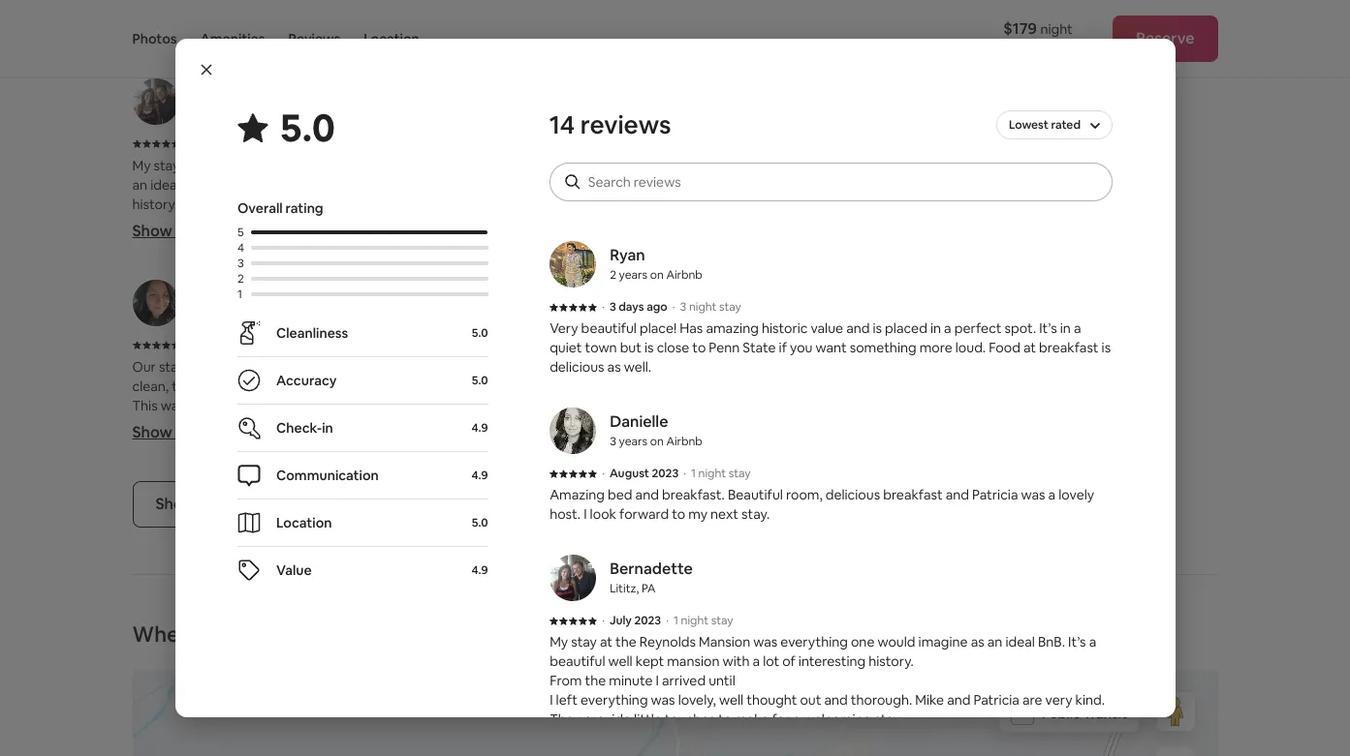 Task type: describe. For each thing, give the bounding box(es) containing it.
one for my stay at the reynolds mansion was everything one would imagine as an ideal bnb.   it's a beautiful well kept mansion with a lot of interesting history. from the minute i arrived until i left everything was lovely, well thought out and thorough.  mike and patricia are very kind. they provide little touches to make for a welcoming stay. very clean!  comfy room, bed, linens etc.
[[851, 634, 875, 651]]

penn
[[709, 339, 740, 357]]

placed
[[885, 320, 927, 337]]

transit
[[1083, 705, 1127, 723]]

lot for my stay at the reynolds mansion was everything one would imagine as an ideal bnb.   it's a beautiful well kept mansion with a lot of interesting history. from the minute i arrived until i left everything was lovely, well thought out and thorough.  mike and patricia are very kind. they provide little touches to make for a welcoming stay. very clean!  comfy room, bed, linens etc.
[[763, 653, 779, 671]]

ligonier,
[[743, 306, 788, 321]]

breakfast inside amazing bed and breakfast.  beautiful room, delicious breakfast and patricia was a lovely host.  i look forward to my next stay.
[[883, 487, 943, 504]]

room inside my husband and i loved our stay at the reynolds mansion! we took advantage of the pool table and the complimentary coffee bar. our room was spacious and the bed was so comfy! breakfast was delicious and i had an incredible massage from lisa. we can't wait to come back!
[[683, 397, 716, 414]]

an inside the my stay at the reynolds mansion was everything one would imagine as an ideal bnb.   it's a beautiful well kept mansion with a lot of interesting history. from the minute i arrived until i left everything was lovely, well thought out and thorough.  mike and patricia are very kind. they provide little touches to make for a welcoming stay. very clean!  comfy room, bed, linens etc. the breakfast was special.   i would definitely stay there again!
[[132, 176, 147, 193]]

at inside my husband and i loved our stay at the reynolds mansion! we took advantage of the pool table and the complimentary coffee bar. our room was spacious and the bed was so comfy! breakfast was delicious and i had an incredible massage from lisa. we can't wait to come back!
[[883, 358, 896, 376]]

her
[[1098, 157, 1119, 174]]

for.
[[371, 397, 391, 414]]

they
[[860, 195, 888, 213]]

very inside very beautiful place!  has amazing historic value and is placed in a perfect spot.  it's in a quiet town but is close to penn state if you want something more loud.  food at breakfast is delicious as well.
[[550, 320, 578, 337]]

the inside the my stay at the reynolds mansion was everything one would imagine as an ideal bnb.   it's a beautiful well kept mansion with a lot of interesting history. from the minute i arrived until i left everything was lovely, well thought out and thorough.  mike and patricia are very kind. they provide little touches to make for a welcoming stay. very clean!  comfy room, bed, linens etc. the breakfast was special.   i would definitely stay there again!
[[132, 312, 156, 329]]

3 left days
[[610, 299, 616, 315]]

quiet
[[550, 339, 582, 357]]

value
[[811, 320, 843, 337]]

beautiful inside the my stay at the reynolds mansion was everything one would imagine as an ideal bnb.   it's a beautiful well kept mansion with a lot of interesting history. from the minute i arrived until i left everything was lovely, well thought out and thorough.  mike and patricia are very kind. they provide little touches to make for a welcoming stay. very clean!  comfy room, bed, linens etc. the breakfast was special.   i would definitely stay there again!
[[244, 176, 300, 193]]

complimentary
[[909, 378, 1003, 395]]

room inside i loved staying here. it was very peaceful and luxurious. patricia and her husband always made me feel comfortable and welcomed. the breakfast was delicious, and they were able to customize based on dietary restrictions. the room was breathtaking! i can't wait to stay again!
[[834, 215, 867, 232]]

expectations.
[[339, 358, 423, 376]]

etc. for my stay at the reynolds mansion was everything one would imagine as an ideal bnb.   it's a beautiful well kept mansion with a lot of interesting history. from the minute i arrived until i left everything was lovely, well thought out and thorough.  mike and patricia are very kind. they provide little touches to make for a welcoming stay. very clean!  comfy room, bed, linens etc. the breakfast was special.   i would definitely stay there again!
[[357, 292, 381, 310]]

lowest rated
[[1009, 117, 1081, 133]]

made
[[784, 176, 820, 193]]

beautiful inside "our stay at patricia's was beyond expectations. it was peaceful and so clean, truly breathtaking. breakfast was a delight, kuddos to the chef!. this was exactly the stay i was looking for. quiet and peaceful, good food and a few good shops. thank you for welcoming us into your beautiful home. you certainly put a lot of work and love into this place. i cannot wait to come back and stay an additional night!"
[[132, 436, 188, 453]]

show more button for my husband and i loved our stay at the reynolds mansion! we took advantage of the pool table and the complimentary coffee bar. our room was spacious and the bed was so comfy! breakfast was delicious and i had an incredible massage from lisa. we can't wait to come back!
[[683, 422, 765, 443]]

beautiful inside very beautiful place!  has amazing historic value and is placed in a perfect spot.  it's in a quiet town but is close to penn state if you want something more loud.  food at breakfast is delicious as well.
[[581, 320, 637, 337]]

shops.
[[265, 416, 305, 434]]

linens for my stay at the reynolds mansion was everything one would imagine as an ideal bnb.   it's a beautiful well kept mansion with a lot of interesting history. from the minute i arrived until i left everything was lovely, well thought out and thorough.  mike and patricia are very kind. they provide little touches to make for a welcoming stay. very clean!  comfy room, bed, linens etc. the breakfast was special.   i would definitely stay there again!
[[319, 292, 354, 310]]

5.0 for location
[[471, 516, 488, 531]]

be
[[261, 621, 287, 648]]

mansion for my stay at the reynolds mansion was everything one would imagine as an ideal bnb.   it's a beautiful well kept mansion with a lot of interesting history. from the minute i arrived until i left everything was lovely, well thought out and thorough.  mike and patricia are very kind. they provide little touches to make for a welcoming stay. very clean!  comfy room, bed, linens etc. the breakfast was special.   i would definitely stay there again!
[[362, 176, 414, 193]]

an inside my husband and i loved our stay at the reynolds mansion! we took advantage of the pool table and the complimentary coffee bar. our room was spacious and the bed was so comfy! breakfast was delicious and i had an incredible massage from lisa. we can't wait to come back!
[[742, 416, 757, 434]]

bed, for my stay at the reynolds mansion was everything one would imagine as an ideal bnb.   it's a beautiful well kept mansion with a lot of interesting history. from the minute i arrived until i left everything was lovely, well thought out and thorough.  mike and patricia are very kind. they provide little touches to make for a welcoming stay. very clean!  comfy room, bed, linens etc.
[[705, 731, 733, 748]]

patricia's
[[203, 358, 258, 376]]

to inside my stay at the reynolds mansion was everything one would imagine as an ideal bnb.   it's a beautiful well kept mansion with a lot of interesting history. from the minute i arrived until i left everything was lovely, well thought out and thorough.  mike and patricia are very kind. they provide little touches to make for a welcoming stay. very clean!  comfy room, bed, linens etc.
[[718, 711, 732, 729]]

delicious for very beautiful place!  has amazing historic value and is placed in a perfect spot.  it's in a quiet town but is close to penn state if you want something more loud.  food at breakfast is delicious as well.
[[550, 359, 604, 376]]

i inside amazing bed and breakfast.  beautiful room, delicious breakfast and patricia was a lovely host.  i look forward to my next stay.
[[584, 506, 587, 523]]

patricia inside the my stay at the reynolds mansion was everything one would imagine as an ideal bnb.   it's a beautiful well kept mansion with a lot of interesting history. from the minute i arrived until i left everything was lovely, well thought out and thorough.  mike and patricia are very kind. they provide little touches to make for a welcoming stay. very clean!  comfy room, bed, linens etc. the breakfast was special.   i would definitely stay there again!
[[132, 254, 178, 271]]

show for my stay at the reynolds mansion was everything one would imagine as an ideal bnb.   it's a beautiful well kept mansion with a lot of interesting history.
[[132, 221, 172, 241]]

show for our stay at patricia's was beyond expectations. it was peaceful and so clean, truly breathtaking. breakfast was a delight, kuddos to the chef!. this was exactly the stay i was looking for. quiet and peaceful, good food and a few good shops. thank you for welcoming us into your beautiful home. you certainly put a lot of work and love into this place. i cannot wait to come back and stay an additional night!
[[132, 422, 172, 443]]

stay. inside amazing bed and breakfast.  beautiful room, delicious breakfast and patricia was a lovely host.  i look forward to my next stay.
[[742, 506, 770, 523]]

lisa.
[[916, 416, 943, 434]]

come inside "our stay at patricia's was beyond expectations. it was peaceful and so clean, truly breathtaking. breakfast was a delight, kuddos to the chef!. this was exactly the stay i was looking for. quiet and peaceful, good food and a few good shops. thank you for welcoming us into your beautiful home. you certainly put a lot of work and love into this place. i cannot wait to come back and stay an additional night!"
[[225, 455, 261, 473]]

bed inside amazing bed and breakfast.  beautiful room, delicious breakfast and patricia was a lovely host.  i look forward to my next stay.
[[608, 487, 632, 504]]

4.9 for check-in
[[471, 421, 488, 436]]

1 down the special.
[[260, 338, 265, 353]]

food
[[989, 339, 1021, 357]]

at inside very beautiful place!  has amazing historic value and is placed in a perfect spot.  it's in a quiet town but is close to penn state if you want something more loud.  food at breakfast is delicious as well.
[[1023, 339, 1036, 357]]

google map
showing 3 points of interest. region
[[0, 429, 1350, 757]]

1 horizontal spatial is
[[873, 320, 882, 337]]

out for my stay at the reynolds mansion was everything one would imagine as an ideal bnb.   it's a beautiful well kept mansion with a lot of interesting history. from the minute i arrived until i left everything was lovely, well thought out and thorough.  mike and patricia are very kind. they provide little touches to make for a welcoming stay. very clean!  comfy room, bed, linens etc.
[[800, 692, 821, 709]]

customize
[[971, 195, 1035, 213]]

list containing show more
[[125, 0, 1226, 481]]

breakfast inside very beautiful place!  has amazing historic value and is placed in a perfect spot.  it's in a quiet town but is close to penn state if you want something more loud.  food at breakfast is delicious as well.
[[1039, 339, 1099, 357]]

ryan image
[[550, 241, 596, 288]]

2 inside ryan 2 years on airbnb
[[610, 268, 616, 283]]

and inside very beautiful place!  has amazing historic value and is placed in a perfect spot.  it's in a quiet town but is close to penn state if you want something more loud.  food at breakfast is delicious as well.
[[846, 320, 870, 337]]

1 horizontal spatial we
[[1040, 358, 1061, 376]]

beautiful inside my stay at the reynolds mansion was everything one would imagine as an ideal bnb.   it's a beautiful well kept mansion with a lot of interesting history. from the minute i arrived until i left everything was lovely, well thought out and thorough.  mike and patricia are very kind. they provide little touches to make for a welcoming stay. very clean!  comfy room, bed, linens etc.
[[550, 653, 605, 671]]

where
[[132, 621, 199, 648]]

our inside "our stay at patricia's was beyond expectations. it was peaceful and so clean, truly breathtaking. breakfast was a delight, kuddos to the chef!. this was exactly the stay i was looking for. quiet and peaceful, good food and a few good shops. thank you for welcoming us into your beautiful home. you certainly put a lot of work and love into this place. i cannot wait to come back and stay an additional night!"
[[132, 358, 156, 376]]

can't inside my husband and i loved our stay at the reynolds mansion! we took advantage of the pool table and the complimentary coffee bar. our room was spacious and the bed was so comfy! breakfast was delicious and i had an incredible massage from lisa. we can't wait to come back!
[[970, 416, 1001, 434]]

kind. for my stay at the reynolds mansion was everything one would imagine as an ideal bnb.   it's a beautiful well kept mansion with a lot of interesting history. from the minute i arrived until i left everything was lovely, well thought out and thorough.  mike and patricia are very kind. they provide little touches to make for a welcoming stay. very clean!  comfy room, bed, linens etc.
[[1075, 692, 1105, 709]]

very inside i loved staying here. it was very peaceful and luxurious. patricia and her husband always made me feel comfortable and welcomed. the breakfast was delicious, and they were able to customize based on dietary restrictions. the room was breathtaking! i can't wait to stay again!
[[847, 157, 874, 174]]

photos button
[[132, 0, 177, 78]]

1 horizontal spatial the
[[807, 215, 831, 232]]

2023 for · august 2023 · 1 night stay
[[652, 466, 679, 482]]

reviews
[[288, 30, 340, 47]]

4
[[237, 240, 244, 256]]

mansion for my stay at the reynolds mansion was everything one would imagine as an ideal bnb.   it's a beautiful well kept mansion with a lot of interesting history. from the minute i arrived until i left everything was lovely, well thought out and thorough.  mike and patricia are very kind. they provide little touches to make for a welcoming stay. very clean!  comfy room, bed, linens etc.
[[699, 634, 750, 651]]

has
[[680, 320, 703, 337]]

1 horizontal spatial location
[[364, 30, 419, 47]]

1 vertical spatial we
[[946, 416, 967, 434]]

if
[[779, 339, 787, 357]]

bar.
[[1050, 378, 1073, 395]]

august
[[610, 466, 649, 482]]

with for my stay at the reynolds mansion was everything one would imagine as an ideal bnb.   it's a beautiful well kept mansion with a lot of interesting history. from the minute i arrived until i left everything was lovely, well thought out and thorough.  mike and patricia are very kind. they provide little touches to make for a welcoming stay. very clean!  comfy room, bed, linens etc.
[[723, 653, 750, 671]]

you inside "our stay at patricia's was beyond expectations. it was peaceful and so clean, truly breathtaking. breakfast was a delight, kuddos to the chef!. this was exactly the stay i was looking for. quiet and peaceful, good food and a few good shops. thank you for welcoming us into your beautiful home. you certainly put a lot of work and love into this place. i cannot wait to come back and stay an additional night!"
[[349, 416, 372, 434]]

14 reviews
[[550, 109, 672, 142]]

of inside my stay at the reynolds mansion was everything one would imagine as an ideal bnb.   it's a beautiful well kept mansion with a lot of interesting history. from the minute i arrived until i left everything was lovely, well thought out and thorough.  mike and patricia are very kind. they provide little touches to make for a welcoming stay. very clean!  comfy room, bed, linens etc.
[[782, 653, 796, 671]]

overall rating
[[237, 200, 323, 217]]

5.0 up rating
[[280, 103, 335, 153]]

so inside my husband and i loved our stay at the reynolds mansion! we took advantage of the pool table and the complimentary coffee bar. our room was spacious and the bed was so comfy! breakfast was delicious and i had an incredible massage from lisa. we can't wait to come back!
[[909, 397, 924, 414]]

interesting for my stay at the reynolds mansion was everything one would imagine as an ideal bnb.   it's a beautiful well kept mansion with a lot of interesting history. from the minute i arrived until i left everything was lovely, well thought out and thorough.  mike and patricia are very kind. they provide little touches to make for a welcoming stay. very clean!  comfy room, bed, linens etc.
[[798, 653, 866, 671]]

delicious inside amazing bed and breakfast.  beautiful room, delicious breakfast and patricia was a lovely host.  i look forward to my next stay.
[[826, 487, 880, 504]]

until for my stay at the reynolds mansion was everything one would imagine as an ideal bnb.   it's a beautiful well kept mansion with a lot of interesting history. from the minute i arrived until i left everything was lovely, well thought out and thorough.  mike and patricia are very kind. they provide little touches to make for a welcoming stay. very clean!  comfy room, bed, linens etc. the breakfast was special.   i would definitely stay there again!
[[291, 215, 318, 232]]

bernadette image
[[550, 555, 596, 602]]

days
[[619, 299, 644, 315]]

was inside amazing bed and breakfast.  beautiful room, delicious breakfast and patricia was a lovely host.  i look forward to my next stay.
[[1021, 487, 1045, 504]]

of inside the my stay at the reynolds mansion was everything one would imagine as an ideal bnb.   it's a beautiful well kept mansion with a lot of interesting history. from the minute i arrived until i left everything was lovely, well thought out and thorough.  mike and patricia are very kind. they provide little touches to make for a welcoming stay. very clean!  comfy room, bed, linens etc. the breakfast was special.   i would definitely stay there again!
[[477, 176, 490, 193]]

pool
[[792, 378, 820, 395]]

bnb. for my stay at the reynolds mansion was everything one would imagine as an ideal bnb.   it's a beautiful well kept mansion with a lot of interesting history. from the minute i arrived until i left everything was lovely, well thought out and thorough.  mike and patricia are very kind. they provide little touches to make for a welcoming stay. very clean!  comfy room, bed, linens etc.
[[1038, 634, 1065, 651]]

1 vertical spatial would
[[305, 312, 342, 329]]

1 horizontal spatial in
[[930, 320, 941, 337]]

night inside $179 night
[[1040, 20, 1073, 38]]

very beautiful place!  has amazing historic value and is placed in a perfect spot.  it's in a quiet town but is close to penn state if you want something more loud.  food at breakfast is delicious as well.
[[550, 320, 1111, 376]]

breakfast inside the my stay at the reynolds mansion was everything one would imagine as an ideal bnb.   it's a beautiful well kept mansion with a lot of interesting history. from the minute i arrived until i left everything was lovely, well thought out and thorough.  mike and patricia are very kind. they provide little touches to make for a welcoming stay. very clean!  comfy room, bed, linens etc. the breakfast was special.   i would definitely stay there again!
[[159, 312, 219, 329]]

1 down value
[[833, 338, 838, 353]]

at for my stay at the reynolds mansion was everything one would imagine as an ideal bnb.   it's a beautiful well kept mansion with a lot of interesting history. from the minute i arrived until i left everything was lovely, well thought out and thorough.  mike and patricia are very kind. they provide little touches to make for a welcoming stay. very clean!  comfy room, bed, linens etc. the breakfast was special.   i would definitely stay there again!
[[182, 157, 195, 174]]

again! inside i loved staying here. it was very peaceful and luxurious. patricia and her husband always made me feel comfortable and welcomed. the breakfast was delicious, and they were able to customize based on dietary restrictions. the room was breathtaking! i can't wait to stay again!
[[683, 234, 720, 252]]

comfy!
[[927, 397, 970, 414]]

april
[[192, 338, 218, 353]]

of inside "our stay at patricia's was beyond expectations. it was peaceful and so clean, truly breathtaking. breakfast was a delight, kuddos to the chef!. this was exactly the stay i was looking for. quiet and peaceful, good food and a few good shops. thank you for welcoming us into your beautiful home. you certainly put a lot of work and love into this place. i cannot wait to come back and stay an additional night!"
[[370, 436, 383, 453]]

coffee
[[1006, 378, 1047, 395]]

an inside my stay at the reynolds mansion was everything one would imagine as an ideal bnb.   it's a beautiful well kept mansion with a lot of interesting history. from the minute i arrived until i left everything was lovely, well thought out and thorough.  mike and patricia are very kind. they provide little touches to make for a welcoming stay. very clean!  comfy room, bed, linens etc.
[[987, 634, 1003, 651]]

advantage
[[683, 378, 749, 395]]

your
[[511, 416, 539, 434]]

wait inside my husband and i loved our stay at the reynolds mansion! we took advantage of the pool table and the complimentary coffee bar. our room was spacious and the bed was so comfy! breakfast was delicious and i had an incredible massage from lisa. we can't wait to come back!
[[1004, 416, 1031, 434]]

danielle
[[610, 412, 668, 432]]

1 vertical spatial into
[[476, 436, 500, 453]]

my stay at the reynolds mansion was everything one would imagine as an ideal bnb.   it's a beautiful well kept mansion with a lot of interesting history. from the minute i arrived until i left everything was lovely, well thought out and thorough.  mike and patricia are very kind. they provide little touches to make for a welcoming stay. very clean!  comfy room, bed, linens etc.
[[550, 634, 1105, 748]]

room, inside amazing bed and breakfast.  beautiful room, delicious breakfast and patricia was a lovely host.  i look forward to my next stay.
[[786, 487, 823, 504]]

loved inside i loved staying here. it was very peaceful and luxurious. patricia and her husband always made me feel comfortable and welcomed. the breakfast was delicious, and they were able to customize based on dietary restrictions. the room was breathtaking! i can't wait to stay again!
[[689, 157, 723, 174]]

0 vertical spatial into
[[484, 416, 508, 434]]

0 vertical spatial the
[[1051, 176, 1075, 193]]

$179
[[1003, 18, 1037, 39]]

reviews inside button
[[237, 494, 293, 514]]

clean! for my stay at the reynolds mansion was everything one would imagine as an ideal bnb.   it's a beautiful well kept mansion with a lot of interesting history. from the minute i arrived until i left everything was lovely, well thought out and thorough.  mike and patricia are very kind. they provide little touches to make for a welcoming stay. very clean!  comfy room, bed, linens etc. the breakfast was special.   i would definitely stay there again!
[[164, 292, 200, 310]]

incredible
[[760, 416, 822, 434]]

mansion!
[[982, 358, 1037, 376]]

bed, for my stay at the reynolds mansion was everything one would imagine as an ideal bnb.   it's a beautiful well kept mansion with a lot of interesting history. from the minute i arrived until i left everything was lovely, well thought out and thorough.  mike and patricia are very kind. they provide little touches to make for a welcoming stay. very clean!  comfy room, bed, linens etc. the breakfast was special.   i would definitely stay there again!
[[288, 292, 316, 310]]

historic
[[762, 320, 808, 337]]

spacious
[[746, 397, 801, 414]]

thorough. for my stay at the reynolds mansion was everything one would imagine as an ideal bnb.   it's a beautiful well kept mansion with a lot of interesting history. from the minute i arrived until i left everything was lovely, well thought out and thorough.  mike and patricia are very kind. they provide little touches to make for a welcoming stay. very clean!  comfy room, bed, linens etc.
[[851, 692, 912, 709]]

lovely, for my stay at the reynolds mansion was everything one would imagine as an ideal bnb.   it's a beautiful well kept mansion with a lot of interesting history. from the minute i arrived until i left everything was lovely, well thought out and thorough.  mike and patricia are very kind. they provide little touches to make for a welcoming stay. very clean!  comfy room, bed, linens etc.
[[678, 692, 716, 709]]

chef!.
[[528, 378, 563, 395]]

april 2023 · 1 night stay
[[192, 338, 320, 353]]

husband inside my husband and i loved our stay at the reynolds mansion! we took advantage of the pool table and the complimentary coffee bar. our room was spacious and the bed was so comfy! breakfast was delicious and i had an incredible massage from lisa. we can't wait to come back!
[[704, 358, 758, 376]]

little for my stay at the reynolds mansion was everything one would imagine as an ideal bnb.   it's a beautiful well kept mansion with a lot of interesting history. from the minute i arrived until i left everything was lovely, well thought out and thorough.  mike and patricia are very kind. they provide little touches to make for a welcoming stay. very clean!  comfy room, bed, linens etc.
[[634, 711, 662, 729]]

always
[[739, 176, 781, 193]]

location inside 5.0 dialog
[[276, 515, 331, 532]]

reviews inside 5.0 dialog
[[581, 109, 672, 142]]

0 horizontal spatial july
[[192, 136, 214, 152]]

my for my stay at the reynolds mansion was everything one would imagine as an ideal bnb.   it's a beautiful well kept mansion with a lot of interesting history. from the minute i arrived until i left everything was lovely, well thought out and thorough.  mike and patricia are very kind. they provide little touches to make for a welcoming stay. very clean!  comfy room, bed, linens etc.
[[550, 634, 568, 651]]

show more for my husband and i loved our stay at the reynolds mansion! we took advantage of the pool table and the complimentary coffee bar. our room was spacious and the bed was so comfy! breakfast was delicious and i had an incredible massage from lisa. we can't wait to come back!
[[683, 422, 765, 443]]

wait inside i loved staying here. it was very peaceful and luxurious. patricia and her husband always made me feel comfortable and welcomed. the breakfast was delicious, and they were able to customize based on dietary restrictions. the room was breathtaking! i can't wait to stay again!
[[1024, 215, 1051, 232]]

home.
[[191, 436, 230, 453]]

but
[[620, 339, 642, 357]]

additional
[[370, 455, 432, 473]]

bed inside my husband and i loved our stay at the reynolds mansion! we took advantage of the pool table and the complimentary coffee bar. our room was spacious and the bed was so comfy! breakfast was delicious and i had an incredible massage from lisa. we can't wait to come back!
[[854, 397, 879, 414]]

welcoming for my stay at the reynolds mansion was everything one would imagine as an ideal bnb.   it's a beautiful well kept mansion with a lot of interesting history. from the minute i arrived until i left everything was lovely, well thought out and thorough.  mike and patricia are very kind. they provide little touches to make for a welcoming stay. very clean!  comfy room, bed, linens etc.
[[803, 711, 872, 729]]

massage
[[825, 416, 880, 434]]

reynolds for my stay at the reynolds mansion was everything one would imagine as an ideal bnb.   it's a beautiful well kept mansion with a lot of interesting history. from the minute i arrived until i left everything was lovely, well thought out and thorough.  mike and patricia are very kind. they provide little touches to make for a welcoming stay. very clean!  comfy room, bed, linens etc. the breakfast was special.   i would definitely stay there again!
[[222, 157, 278, 174]]

imagine for my stay at the reynolds mansion was everything one would imagine as an ideal bnb.   it's a beautiful well kept mansion with a lot of interesting history. from the minute i arrived until i left everything was lovely, well thought out and thorough.  mike and patricia are very kind. they provide little touches to make for a welcoming stay. very clean!  comfy room, bed, linens etc. the breakfast was special.   i would definitely stay there again!
[[501, 157, 550, 174]]

more inside very beautiful place!  has amazing historic value and is placed in a perfect spot.  it's in a quiet town but is close to penn state if you want something more loud.  food at breakfast is delicious as well.
[[919, 339, 952, 357]]

us
[[467, 416, 481, 434]]

can't inside i loved staying here. it was very peaceful and luxurious. patricia and her husband always made me feel comfortable and welcomed. the breakfast was delicious, and they were able to customize based on dietary restrictions. the room was breathtaking! i can't wait to stay again!
[[990, 215, 1021, 232]]

0 horizontal spatial good
[[228, 416, 262, 434]]

amazing bed and breakfast.  beautiful room, delicious breakfast and patricia was a lovely host.  i look forward to my next stay.
[[550, 487, 1094, 523]]

you
[[233, 436, 256, 453]]

forward
[[619, 506, 669, 523]]

stay. for my stay at the reynolds mansion was everything one would imagine as an ideal bnb.   it's a beautiful well kept mansion with a lot of interesting history. from the minute i arrived until i left everything was lovely, well thought out and thorough.  mike and patricia are very kind. they provide little touches to make for a welcoming stay. very clean!  comfy room, bed, linens etc.
[[875, 711, 903, 729]]

arrived for my stay at the reynolds mansion was everything one would imagine as an ideal bnb.   it's a beautiful well kept mansion with a lot of interesting history. from the minute i arrived until i left everything was lovely, well thought out and thorough.  mike and patricia are very kind. they provide little touches to make for a welcoming stay. very clean!  comfy room, bed, linens etc. the breakfast was special.   i would definitely stay there again!
[[245, 215, 288, 232]]

2 horizontal spatial is
[[1102, 339, 1111, 357]]

they for my stay at the reynolds mansion was everything one would imagine as an ideal bnb.   it's a beautiful well kept mansion with a lot of interesting history. from the minute i arrived until i left everything was lovely, well thought out and thorough.  mike and patricia are very kind. they provide little touches to make for a welcoming stay. very clean!  comfy room, bed, linens etc. the breakfast was special.   i would definitely stay there again!
[[132, 273, 163, 290]]

night up overall rating on the top left of the page
[[263, 136, 291, 152]]

airbnb for danielle
[[666, 434, 703, 450]]

with for my stay at the reynolds mansion was everything one would imagine as an ideal bnb.   it's a beautiful well kept mansion with a lot of interesting history. from the minute i arrived until i left everything was lovely, well thought out and thorough.  mike and patricia are very kind. they provide little touches to make for a welcoming stay. very clean!  comfy room, bed, linens etc. the breakfast was special.   i would definitely stay there again!
[[417, 176, 444, 193]]

ingrid image
[[132, 280, 179, 326]]

show all 14 reviews
[[156, 494, 293, 514]]

you'll
[[204, 621, 256, 648]]

my stay at the reynolds mansion was everything one would imagine as an ideal bnb.   it's a beautiful well kept mansion with a lot of interesting history. from the minute i arrived until i left everything was lovely, well thought out and thorough.  mike and patricia are very kind. they provide little touches to make for a welcoming stay. very clean!  comfy room, bed, linens etc. the breakfast was special.   i would definitely stay there again!
[[132, 157, 567, 329]]

husband inside i loved staying here. it was very peaceful and luxurious. patricia and her husband always made me feel comfortable and welcomed. the breakfast was delicious, and they were able to customize based on dietary restrictions. the room was breathtaking! i can't wait to stay again!
[[683, 176, 737, 193]]

· july 2023 · 1 night stay
[[602, 614, 733, 629]]

my for my stay at the reynolds mansion was everything one would imagine as an ideal bnb.   it's a beautiful well kept mansion with a lot of interesting history. from the minute i arrived until i left everything was lovely, well thought out and thorough.  mike and patricia are very kind. they provide little touches to make for a welcoming stay. very clean!  comfy room, bed, linens etc. the breakfast was special.   i would definitely stay there again!
[[132, 157, 151, 174]]

make for my stay at the reynolds mansion was everything one would imagine as an ideal bnb.   it's a beautiful well kept mansion with a lot of interesting history. from the minute i arrived until i left everything was lovely, well thought out and thorough.  mike and patricia are very kind. they provide little touches to make for a welcoming stay. very clean!  comfy room, bed, linens etc.
[[735, 711, 769, 729]]

this
[[132, 397, 158, 414]]

make for my stay at the reynolds mansion was everything one would imagine as an ideal bnb.   it's a beautiful well kept mansion with a lot of interesting history. from the minute i arrived until i left everything was lovely, well thought out and thorough.  mike and patricia are very kind. they provide little touches to make for a welcoming stay. very clean!  comfy room, bed, linens etc. the breakfast was special.   i would definitely stay there again!
[[317, 273, 352, 290]]

lovely
[[1059, 487, 1094, 504]]

1 down the 4
[[237, 287, 242, 302]]

patricia inside my stay at the reynolds mansion was everything one would imagine as an ideal bnb.   it's a beautiful well kept mansion with a lot of interesting history. from the minute i arrived until i left everything was lovely, well thought out and thorough.  mike and patricia are very kind. they provide little touches to make for a welcoming stay. very clean!  comfy room, bed, linens etc.
[[974, 692, 1020, 709]]

for for my stay at the reynolds mansion was everything one would imagine as an ideal bnb.   it's a beautiful well kept mansion with a lot of interesting history. from the minute i arrived until i left everything was lovely, well thought out and thorough.  mike and patricia are very kind. they provide little touches to make for a welcoming stay. very clean!  comfy room, bed, linens etc.
[[772, 711, 790, 729]]

to inside my husband and i loved our stay at the reynolds mansion! we took advantage of the pool table and the complimentary coffee bar. our room was spacious and the bed was so comfy! breakfast was delicious and i had an incredible massage from lisa. we can't wait to come back!
[[1034, 416, 1047, 434]]

reynolds inside my husband and i loved our stay at the reynolds mansion! we took advantage of the pool table and the complimentary coffee bar. our room was spacious and the bed was so comfy! breakfast was delicious and i had an incredible massage from lisa. we can't wait to come back!
[[923, 358, 979, 376]]

special.
[[249, 312, 295, 329]]

peaceful,
[[458, 397, 516, 414]]

rating
[[285, 200, 323, 217]]

very for my stay at the reynolds mansion was everything one would imagine as an ideal bnb.   it's a beautiful well kept mansion with a lot of interesting history. from the minute i arrived until i left everything was lovely, well thought out and thorough.  mike and patricia are very kind. they provide little touches to make for a welcoming stay. very clean!  comfy room, bed, linens etc. the breakfast was special.   i would definitely stay there again!
[[132, 292, 161, 310]]

as inside very beautiful place!  has amazing historic value and is placed in a perfect spot.  it's in a quiet town but is close to penn state if you want something more loud.  food at breakfast is delicious as well.
[[607, 359, 621, 376]]

show all 14 reviews button
[[132, 481, 316, 528]]

history. for my stay at the reynolds mansion was everything one would imagine as an ideal bnb.   it's a beautiful well kept mansion with a lot of interesting history. from the minute i arrived until i left everything was lovely, well thought out and thorough.  mike and patricia are very kind. they provide little touches to make for a welcoming stay. very clean!  comfy room, bed, linens etc.
[[869, 653, 914, 671]]

it's inside very beautiful place!  has amazing historic value and is placed in a perfect spot.  it's in a quiet town but is close to penn state if you want something more loud.  food at breakfast is delicious as well.
[[1039, 320, 1057, 337]]

definitely
[[345, 312, 404, 329]]

peaceful inside "our stay at patricia's was beyond expectations. it was peaceful and so clean, truly breathtaking. breakfast was a delight, kuddos to the chef!. this was exactly the stay i was looking for. quiet and peaceful, good food and a few good shops. thank you for welcoming us into your beautiful home. you certainly put a lot of work and love into this place. i cannot wait to come back and stay an additional night!"
[[465, 358, 520, 376]]

kept for my stay at the reynolds mansion was everything one would imagine as an ideal bnb.   it's a beautiful well kept mansion with a lot of interesting history. from the minute i arrived until i left everything was lovely, well thought out and thorough.  mike and patricia are very kind. they provide little touches to make for a welcoming stay. very clean!  comfy room, bed, linens etc.
[[636, 653, 664, 671]]

took
[[1064, 358, 1093, 376]]

looking
[[322, 397, 368, 414]]

4.9 for communication
[[471, 468, 488, 484]]

night down the special.
[[267, 338, 295, 353]]

an inside "our stay at patricia's was beyond expectations. it was peaceful and so clean, truly breathtaking. breakfast was a delight, kuddos to the chef!. this was exactly the stay i was looking for. quiet and peaceful, good food and a few good shops. thank you for welcoming us into your beautiful home. you certainly put a lot of work and love into this place. i cannot wait to come back and stay an additional night!"
[[352, 455, 367, 473]]

night up our
[[841, 338, 868, 353]]

0 horizontal spatial in
[[321, 420, 333, 437]]

touches for my stay at the reynolds mansion was everything one would imagine as an ideal bnb.   it's a beautiful well kept mansion with a lot of interesting history. from the minute i arrived until i left everything was lovely, well thought out and thorough.  mike and patricia are very kind. they provide little touches to make for a welcoming stay. very clean!  comfy room, bed, linens etc.
[[665, 711, 715, 729]]

lowest rated button
[[997, 109, 1113, 142]]

are for my stay at the reynolds mansion was everything one would imagine as an ideal bnb.   it's a beautiful well kept mansion with a lot of interesting history. from the minute i arrived until i left everything was lovely, well thought out and thorough.  mike and patricia are very kind. they provide little touches to make for a welcoming stay. very clean!  comfy room, bed, linens etc.
[[1023, 692, 1042, 709]]

mike for my stay at the reynolds mansion was everything one would imagine as an ideal bnb.   it's a beautiful well kept mansion with a lot of interesting history. from the minute i arrived until i left everything was lovely, well thought out and thorough.  mike and patricia are very kind. they provide little touches to make for a welcoming stay. very clean!  comfy room, bed, linens etc. the breakfast was special.   i would definitely stay there again!
[[498, 234, 527, 252]]

5.0 for cleanliness
[[471, 326, 488, 341]]

clean! for my stay at the reynolds mansion was everything one would imagine as an ideal bnb.   it's a beautiful well kept mansion with a lot of interesting history. from the minute i arrived until i left everything was lovely, well thought out and thorough.  mike and patricia are very kind. they provide little touches to make for a welcoming stay. very clean!  comfy room, bed, linens etc.
[[581, 731, 618, 748]]

left for my stay at the reynolds mansion was everything one would imagine as an ideal bnb.   it's a beautiful well kept mansion with a lot of interesting history. from the minute i arrived until i left everything was lovely, well thought out and thorough.  mike and patricia are very kind. they provide little touches to make for a welcoming stay. very clean!  comfy room, bed, linens etc. the breakfast was special.   i would definitely stay there again!
[[139, 234, 160, 252]]

patricia inside i loved staying here. it was very peaceful and luxurious. patricia and her husband always made me feel comfortable and welcomed. the breakfast was delicious, and they were able to customize based on dietary restrictions. the room was breathtaking! i can't wait to stay again!
[[1023, 157, 1069, 174]]

out for my stay at the reynolds mansion was everything one would imagine as an ideal bnb.   it's a beautiful well kept mansion with a lot of interesting history. from the minute i arrived until i left everything was lovely, well thought out and thorough.  mike and patricia are very kind. they provide little touches to make for a welcoming stay. very clean!  comfy room, bed, linens etc. the breakfast was special.   i would definitely stay there again!
[[383, 234, 404, 252]]

a inside amazing bed and breakfast.  beautiful room, delicious breakfast and patricia was a lovely host.  i look forward to my next stay.
[[1048, 487, 1056, 504]]

more for my husband and i loved our stay at the reynolds mansion! we took advantage of the pool table and the complimentary coffee bar. our room was spacious and the bed was so comfy! breakfast was delicious and i had an incredible massage from lisa. we can't wait to come back!
[[726, 422, 765, 443]]

0 horizontal spatial is
[[645, 339, 654, 357]]

july 2023 · 1 night stay
[[192, 136, 316, 152]]

stay inside my stay at the reynolds mansion was everything one would imagine as an ideal bnb.   it's a beautiful well kept mansion with a lot of interesting history. from the minute i arrived until i left everything was lovely, well thought out and thorough.  mike and patricia are very kind. they provide little touches to make for a welcoming stay. very clean!  comfy room, bed, linens etc.
[[571, 634, 597, 651]]

3 inside danielle 3 years on airbnb
[[610, 434, 616, 450]]

ideal for my stay at the reynolds mansion was everything one would imagine as an ideal bnb.   it's a beautiful well kept mansion with a lot of interesting history. from the minute i arrived until i left everything was lovely, well thought out and thorough.  mike and patricia are very kind. they provide little touches to make for a welcoming stay. very clean!  comfy room, bed, linens etc. the breakfast was special.   i would definitely stay there again!
[[150, 176, 180, 193]]

show more for my stay at the reynolds mansion was everything one would imagine as an ideal bnb.   it's a beautiful well kept mansion with a lot of interesting history.
[[132, 221, 214, 241]]

our inside my husband and i loved our stay at the reynolds mansion! we took advantage of the pool table and the complimentary coffee bar. our room was spacious and the bed was so comfy! breakfast was delicious and i had an incredible massage from lisa. we can't wait to come back!
[[1076, 378, 1099, 395]]

check-in
[[276, 420, 333, 437]]

where you'll be
[[132, 621, 287, 648]]

exactly
[[188, 397, 233, 414]]

bernadette lititz, pa
[[610, 559, 693, 597]]

0 vertical spatial good
[[519, 397, 552, 414]]

1 up overall
[[256, 136, 261, 152]]

on for danielle
[[650, 434, 664, 450]]

pa inside bernadette lititz, pa
[[642, 582, 656, 597]]

arrived for my stay at the reynolds mansion was everything one would imagine as an ideal bnb.   it's a beautiful well kept mansion with a lot of interesting history. from the minute i arrived until i left everything was lovely, well thought out and thorough.  mike and patricia are very kind. they provide little touches to make for a welcoming stay. very clean!  comfy room, bed, linens etc.
[[662, 673, 706, 690]]

on for ryan
[[650, 268, 664, 283]]

my for my husband and i loved our stay at the reynolds mansion! we took advantage of the pool table and the complimentary coffee bar. our room was spacious and the bed was so comfy! breakfast was delicious and i had an incredible massage from lisa. we can't wait to come back!
[[683, 358, 701, 376]]

this
[[503, 436, 525, 453]]

minute for my stay at the reynolds mansion was everything one would imagine as an ideal bnb.   it's a beautiful well kept mansion with a lot of interesting history. from the minute i arrived until i left everything was lovely, well thought out and thorough.  mike and patricia are very kind. they provide little touches to make for a welcoming stay. very clean!  comfy room, bed, linens etc. the breakfast was special.   i would definitely stay there again!
[[192, 215, 235, 232]]

loved inside my husband and i loved our stay at the reynolds mansion! we took advantage of the pool table and the complimentary coffee bar. our room was spacious and the bed was so comfy! breakfast was delicious and i had an incredible massage from lisa. we can't wait to come back!
[[794, 358, 828, 376]]

2 horizontal spatial in
[[1060, 320, 1071, 337]]

able
[[925, 195, 951, 213]]

lovely, for my stay at the reynolds mansion was everything one would imagine as an ideal bnb.   it's a beautiful well kept mansion with a lot of interesting history. from the minute i arrived until i left everything was lovely, well thought out and thorough.  mike and patricia are very kind. they provide little touches to make for a welcoming stay. very clean!  comfy room, bed, linens etc. the breakfast was special.   i would definitely stay there again!
[[261, 234, 299, 252]]

breakfast.
[[662, 487, 725, 504]]

$179 night
[[1003, 18, 1073, 39]]

restrictions.
[[730, 215, 804, 232]]

were
[[891, 195, 922, 213]]

it's for my stay at the reynolds mansion was everything one would imagine as an ideal bnb.   it's a beautiful well kept mansion with a lot of interesting history. from the minute i arrived until i left everything was lovely, well thought out and thorough.  mike and patricia are very kind. they provide little touches to make for a welcoming stay. very clean!  comfy room, bed, linens etc. the breakfast was special.   i would definitely stay there again!
[[213, 176, 231, 193]]

show more for our stay at patricia's was beyond expectations. it was peaceful and so clean, truly breathtaking. breakfast was a delight, kuddos to the chef!. this was exactly the stay i was looking for. quiet and peaceful, good food and a few good shops. thank you for welcoming us into your beautiful home. you certainly put a lot of work and love into this place. i cannot wait to come back and stay an additional night!
[[132, 422, 214, 443]]

one for my stay at the reynolds mansion was everything one would imagine as an ideal bnb.   it's a beautiful well kept mansion with a lot of interesting history. from the minute i arrived until i left everything was lovely, well thought out and thorough.  mike and patricia are very kind. they provide little touches to make for a welcoming stay. very clean!  comfy room, bed, linens etc. the breakfast was special.   i would definitely stay there again!
[[434, 157, 457, 174]]

more for our stay at patricia's was beyond expectations. it was peaceful and so clean, truly breathtaking. breakfast was a delight, kuddos to the chef!. this was exactly the stay i was looking for. quiet and peaceful, good food and a few good shops. thank you for welcoming us into your beautiful home. you certainly put a lot of work and love into this place. i cannot wait to come back and stay an additional night!
[[176, 422, 214, 443]]

welcoming inside "our stay at patricia's was beyond expectations. it was peaceful and so clean, truly breathtaking. breakfast was a delight, kuddos to the chef!. this was exactly the stay i was looking for. quiet and peaceful, good food and a few good shops. thank you for welcoming us into your beautiful home. you certainly put a lot of work and love into this place. i cannot wait to come back and stay an additional night!"
[[396, 416, 464, 434]]

patricia inside amazing bed and breakfast.  beautiful room, delicious breakfast and patricia was a lovely host.  i look forward to my next stay.
[[972, 487, 1018, 504]]

feel
[[846, 176, 869, 193]]

peaceful inside i loved staying here. it was very peaceful and luxurious. patricia and her husband always made me feel comfortable and welcomed. the breakfast was delicious, and they were able to customize based on dietary restrictions. the room was breathtaking! i can't wait to stay again!
[[877, 157, 932, 174]]

0 horizontal spatial 2
[[237, 271, 244, 287]]

danielle 3 years on airbnb
[[610, 412, 703, 450]]

14 inside button
[[218, 494, 234, 514]]

bernadette image for 1 night stay
[[132, 78, 179, 125]]

to inside amazing bed and breakfast.  beautiful room, delicious breakfast and patricia was a lovely host.  i look forward to my next stay.
[[672, 506, 685, 523]]

breakfast inside my husband and i loved our stay at the reynolds mansion! we took advantage of the pool table and the complimentary coffee bar. our room was spacious and the bed was so comfy! breakfast was delicious and i had an incredible massage from lisa. we can't wait to come back!
[[973, 397, 1032, 414]]



Task type: locate. For each thing, give the bounding box(es) containing it.
are left the 4
[[181, 254, 201, 271]]

food
[[132, 416, 162, 434]]

reserve
[[1136, 28, 1195, 48]]

very inside my stay at the reynolds mansion was everything one would imagine as an ideal bnb.   it's a beautiful well kept mansion with a lot of interesting history. from the minute i arrived until i left everything was lovely, well thought out and thorough.  mike and patricia are very kind. they provide little touches to make for a welcoming stay. very clean!  comfy room, bed, linens etc.
[[550, 731, 578, 748]]

2 vertical spatial 4.9
[[471, 563, 488, 579]]

1 horizontal spatial pa
[[790, 306, 804, 321]]

0 vertical spatial reviews
[[581, 109, 672, 142]]

breakfast up took
[[1039, 339, 1099, 357]]

more for my stay at the reynolds mansion was everything one would imagine as an ideal bnb.   it's a beautiful well kept mansion with a lot of interesting history.
[[176, 221, 214, 241]]

beautiful down bernadette icon
[[550, 653, 605, 671]]

kind.
[[234, 254, 264, 271], [1075, 692, 1105, 709]]

years for danielle
[[619, 434, 648, 450]]

thought for my stay at the reynolds mansion was everything one would imagine as an ideal bnb.   it's a beautiful well kept mansion with a lot of interesting history. from the minute i arrived until i left everything was lovely, well thought out and thorough.  mike and patricia are very kind. they provide little touches to make for a welcoming stay. very clean!  comfy room, bed, linens etc. the breakfast was special.   i would definitely stay there again!
[[329, 234, 380, 252]]

provide for my stay at the reynolds mansion was everything one would imagine as an ideal bnb.   it's a beautiful well kept mansion with a lot of interesting history. from the minute i arrived until i left everything was lovely, well thought out and thorough.  mike and patricia are very kind. they provide little touches to make for a welcoming stay. very clean!  comfy room, bed, linens etc. the breakfast was special.   i would definitely stay there again!
[[166, 273, 214, 290]]

· 3 days ago · 3 night stay
[[602, 299, 741, 315]]

2 4.9 from the top
[[471, 468, 488, 484]]

we
[[1040, 358, 1061, 376], [946, 416, 967, 434]]

1 horizontal spatial very
[[847, 157, 874, 174]]

welcoming inside my stay at the reynolds mansion was everything one would imagine as an ideal bnb.   it's a beautiful well kept mansion with a lot of interesting history. from the minute i arrived until i left everything was lovely, well thought out and thorough.  mike and patricia are very kind. they provide little touches to make for a welcoming stay. very clean!  comfy room, bed, linens etc.
[[803, 711, 872, 729]]

clean! inside the my stay at the reynolds mansion was everything one would imagine as an ideal bnb.   it's a beautiful well kept mansion with a lot of interesting history. from the minute i arrived until i left everything was lovely, well thought out and thorough.  mike and patricia are very kind. they provide little touches to make for a welcoming stay. very clean!  comfy room, bed, linens etc. the breakfast was special.   i would definitely stay there again!
[[164, 292, 200, 310]]

arrived inside my stay at the reynolds mansion was everything one would imagine as an ideal bnb.   it's a beautiful well kept mansion with a lot of interesting history. from the minute i arrived until i left everything was lovely, well thought out and thorough.  mike and patricia are very kind. they provide little touches to make for a welcoming stay. very clean!  comfy room, bed, linens etc.
[[662, 673, 706, 690]]

0 vertical spatial 4.9
[[471, 421, 488, 436]]

1 horizontal spatial interesting
[[798, 653, 866, 671]]

5.0 right the there on the left
[[471, 326, 488, 341]]

1 4.9 from the top
[[471, 421, 488, 436]]

from for my stay at the reynolds mansion was everything one would imagine as an ideal bnb.   it's a beautiful well kept mansion with a lot of interesting history. from the minute i arrived until i left everything was lovely, well thought out and thorough.  mike and patricia are very kind. they provide little touches to make for a welcoming stay. very clean!  comfy room, bed, linens etc. the breakfast was special.   i would definitely stay there again!
[[132, 215, 165, 232]]

delicious
[[550, 359, 604, 376], [1062, 397, 1117, 414], [826, 487, 880, 504]]

3 up has
[[680, 299, 686, 315]]

the up clean,
[[132, 312, 156, 329]]

airbnb inside danielle 3 years on airbnb
[[666, 434, 703, 450]]

2 horizontal spatial reynolds
[[923, 358, 979, 376]]

0 horizontal spatial our
[[132, 358, 156, 376]]

bnb. down july 2023 · 1 night stay at the top left of the page
[[183, 176, 210, 193]]

husband down 'penn'
[[704, 358, 758, 376]]

cannot
[[132, 455, 176, 473]]

1 horizontal spatial my
[[550, 634, 568, 651]]

we up bar.
[[1040, 358, 1061, 376]]

it's up public transit
[[1068, 634, 1086, 651]]

Search reviews, Press 'Enter' to search text field
[[588, 173, 1094, 192]]

1 up the breakfast.
[[691, 466, 696, 482]]

interesting inside the my stay at the reynolds mansion was everything one would imagine as an ideal bnb.   it's a beautiful well kept mansion with a lot of interesting history. from the minute i arrived until i left everything was lovely, well thought out and thorough.  mike and patricia are very kind. they provide little touches to make for a welcoming stay. very clean!  comfy room, bed, linens etc. the breakfast was special.   i would definitely stay there again!
[[493, 176, 560, 193]]

danielle image
[[550, 408, 596, 455], [550, 408, 596, 455]]

0 vertical spatial room
[[834, 215, 867, 232]]

love
[[447, 436, 473, 453]]

1 vertical spatial good
[[228, 416, 262, 434]]

at down july 2023 · 1 night stay at the top left of the page
[[182, 157, 195, 174]]

next
[[711, 506, 739, 523]]

room, for my stay at the reynolds mansion was everything one would imagine as an ideal bnb.   it's a beautiful well kept mansion with a lot of interesting history. from the minute i arrived until i left everything was lovely, well thought out and thorough.  mike and patricia are very kind. they provide little touches to make for a welcoming stay. very clean!  comfy room, bed, linens etc. the breakfast was special.   i would definitely stay there again!
[[248, 292, 285, 310]]

welcoming for my stay at the reynolds mansion was everything one would imagine as an ideal bnb.   it's a beautiful well kept mansion with a lot of interesting history. from the minute i arrived until i left everything was lovely, well thought out and thorough.  mike and patricia are very kind. they provide little touches to make for a welcoming stay. very clean!  comfy room, bed, linens etc. the breakfast was special.   i would definitely stay there again!
[[386, 273, 454, 290]]

we down the comfy!
[[946, 416, 967, 434]]

wait down coffee
[[1004, 416, 1031, 434]]

night up has
[[689, 299, 717, 315]]

well.
[[624, 359, 651, 376]]

0 vertical spatial july
[[192, 136, 214, 152]]

amenities button
[[200, 0, 265, 78]]

1 horizontal spatial make
[[735, 711, 769, 729]]

katie image
[[683, 280, 729, 326], [683, 280, 729, 326]]

0 vertical spatial out
[[383, 234, 404, 252]]

show more button up cannot
[[132, 422, 214, 443]]

0 horizontal spatial they
[[132, 273, 163, 290]]

1 vertical spatial so
[[909, 397, 924, 414]]

beautiful up town
[[581, 320, 637, 337]]

as inside the my stay at the reynolds mansion was everything one would imagine as an ideal bnb.   it's a beautiful well kept mansion with a lot of interesting history. from the minute i arrived until i left everything was lovely, well thought out and thorough.  mike and patricia are very kind. they provide little touches to make for a welcoming stay. very clean!  comfy room, bed, linens etc. the breakfast was special.   i would definitely stay there again!
[[553, 157, 567, 174]]

1 vertical spatial you
[[349, 416, 372, 434]]

host.
[[550, 506, 581, 523]]

clean!
[[164, 292, 200, 310], [581, 731, 618, 748]]

bernadette image for ·
[[550, 555, 596, 602]]

is up back!
[[1102, 339, 1111, 357]]

show more left 5 in the top left of the page
[[132, 221, 214, 241]]

more
[[176, 221, 214, 241], [919, 339, 952, 357], [176, 422, 214, 443], [726, 422, 765, 443]]

it
[[808, 157, 817, 174], [426, 358, 435, 376]]

spot.
[[1005, 320, 1036, 337]]

bnb. up "public" at the right of the page
[[1038, 634, 1065, 651]]

breakfast inside "our stay at patricia's was beyond expectations. it was peaceful and so clean, truly breathtaking. breakfast was a delight, kuddos to the chef!. this was exactly the stay i was looking for. quiet and peaceful, good food and a few good shops. thank you for welcoming us into your beautiful home. you certainly put a lot of work and love into this place. i cannot wait to come back and stay an additional night!"
[[289, 378, 348, 395]]

0 vertical spatial 14
[[550, 109, 576, 142]]

close
[[657, 339, 689, 357]]

3 down 5 in the top left of the page
[[237, 256, 244, 271]]

2023 right if on the top of page
[[794, 338, 821, 353]]

mansion inside my stay at the reynolds mansion was everything one would imagine as an ideal bnb.   it's a beautiful well kept mansion with a lot of interesting history. from the minute i arrived until i left everything was lovely, well thought out and thorough.  mike and patricia are very kind. they provide little touches to make for a welcoming stay. very clean!  comfy room, bed, linens etc.
[[699, 634, 750, 651]]

arrived down · july 2023 · 1 night stay
[[662, 673, 706, 690]]

mike
[[498, 234, 527, 252], [915, 692, 944, 709]]

0 vertical spatial bnb.
[[183, 176, 210, 193]]

until inside my stay at the reynolds mansion was everything one would imagine as an ideal bnb.   it's a beautiful well kept mansion with a lot of interesting history. from the minute i arrived until i left everything was lovely, well thought out and thorough.  mike and patricia are very kind. they provide little touches to make for a welcoming stay. very clean!  comfy room, bed, linens etc.
[[709, 673, 735, 690]]

july inside 5.0 dialog
[[610, 614, 632, 629]]

history. for my stay at the reynolds mansion was everything one would imagine as an ideal bnb.   it's a beautiful well kept mansion with a lot of interesting history. from the minute i arrived until i left everything was lovely, well thought out and thorough.  mike and patricia are very kind. they provide little touches to make for a welcoming stay. very clean!  comfy room, bed, linens etc. the breakfast was special.   i would definitely stay there again!
[[132, 195, 177, 213]]

interesting
[[493, 176, 560, 193], [798, 653, 866, 671]]

ryan
[[610, 245, 645, 266]]

ryan image
[[550, 241, 596, 288]]

4.9 down peaceful,
[[471, 421, 488, 436]]

patricia up ingrid icon
[[132, 254, 178, 271]]

kind. inside the my stay at the reynolds mansion was everything one would imagine as an ideal bnb.   it's a beautiful well kept mansion with a lot of interesting history. from the minute i arrived until i left everything was lovely, well thought out and thorough.  mike and patricia are very kind. they provide little touches to make for a welcoming stay. very clean!  comfy room, bed, linens etc. the breakfast was special.   i would definitely stay there again!
[[234, 254, 264, 271]]

back
[[264, 455, 294, 473]]

beautiful
[[728, 487, 783, 504]]

one inside the my stay at the reynolds mansion was everything one would imagine as an ideal bnb.   it's a beautiful well kept mansion with a lot of interesting history. from the minute i arrived until i left everything was lovely, well thought out and thorough.  mike and patricia are very kind. they provide little touches to make for a welcoming stay. very clean!  comfy room, bed, linens etc. the breakfast was special.   i would definitely stay there again!
[[434, 157, 457, 174]]

lot inside "our stay at patricia's was beyond expectations. it was peaceful and so clean, truly breathtaking. breakfast was a delight, kuddos to the chef!. this was exactly the stay i was looking for. quiet and peaceful, good food and a few good shops. thank you for welcoming us into your beautiful home. you certainly put a lot of work and love into this place. i cannot wait to come back and stay an additional night!"
[[351, 436, 367, 453]]

years
[[619, 268, 648, 283], [619, 434, 648, 450]]

it inside "our stay at patricia's was beyond expectations. it was peaceful and so clean, truly breathtaking. breakfast was a delight, kuddos to the chef!. this was exactly the stay i was looking for. quiet and peaceful, good food and a few good shops. thank you for welcoming us into your beautiful home. you certainly put a lot of work and love into this place. i cannot wait to come back and stay an additional night!"
[[426, 358, 435, 376]]

very left transit
[[1045, 692, 1072, 709]]

show left all
[[156, 494, 195, 514]]

certainly
[[259, 436, 313, 453]]

1 horizontal spatial thought
[[746, 692, 797, 709]]

0 horizontal spatial it
[[426, 358, 435, 376]]

reynolds up complimentary
[[923, 358, 979, 376]]

wait inside "our stay at patricia's was beyond expectations. it was peaceful and so clean, truly breathtaking. breakfast was a delight, kuddos to the chef!. this was exactly the stay i was looking for. quiet and peaceful, good food and a few good shops. thank you for welcoming us into your beautiful home. you certainly put a lot of work and love into this place. i cannot wait to come back and stay an additional night!"
[[179, 455, 206, 473]]

1 vertical spatial with
[[723, 653, 750, 671]]

1 vertical spatial our
[[1076, 378, 1099, 395]]

drag pegman onto the map to open street view image
[[1156, 693, 1195, 731]]

little for my stay at the reynolds mansion was everything one would imagine as an ideal bnb.   it's a beautiful well kept mansion with a lot of interesting history. from the minute i arrived until i left everything was lovely, well thought out and thorough.  mike and patricia are very kind. they provide little touches to make for a welcoming stay. very clean!  comfy room, bed, linens etc. the breakfast was special.   i would definitely stay there again!
[[217, 273, 244, 290]]

bernadette
[[610, 559, 693, 580]]

delicious inside my husband and i loved our stay at the reynolds mansion! we took advantage of the pool table and the complimentary coffee bar. our room was spacious and the bed was so comfy! breakfast was delicious and i had an incredible massage from lisa. we can't wait to come back!
[[1062, 397, 1117, 414]]

beautiful up overall rating on the top left of the page
[[244, 176, 300, 193]]

stay
[[294, 136, 316, 152], [154, 157, 180, 174], [1070, 215, 1096, 232], [719, 299, 741, 315], [407, 312, 433, 329], [297, 338, 320, 353], [871, 338, 893, 353], [159, 358, 185, 376], [855, 358, 880, 376], [260, 397, 286, 414], [323, 455, 349, 473], [729, 466, 751, 482], [711, 614, 733, 629], [571, 634, 597, 651]]

clean,
[[132, 378, 169, 395]]

1 vertical spatial room
[[683, 397, 716, 414]]

again! right the there on the left
[[472, 312, 509, 329]]

2 years from the top
[[619, 434, 648, 450]]

table
[[823, 378, 855, 395]]

the
[[1051, 176, 1075, 193], [807, 215, 831, 232], [132, 312, 156, 329]]

very for my stay at the reynolds mansion was everything one would imagine as an ideal bnb.   it's a beautiful well kept mansion with a lot of interesting history. from the minute i arrived until i left everything was lovely, well thought out and thorough.  mike and patricia are very kind. they provide little touches to make for a welcoming stay. very clean!  comfy room, bed, linens etc.
[[550, 731, 578, 748]]

1 airbnb from the top
[[666, 268, 703, 283]]

show
[[132, 221, 172, 241], [132, 422, 172, 443], [683, 422, 723, 443], [156, 494, 195, 514]]

look
[[590, 506, 616, 523]]

at inside my stay at the reynolds mansion was everything one would imagine as an ideal bnb.   it's a beautiful well kept mansion with a lot of interesting history. from the minute i arrived until i left everything was lovely, well thought out and thorough.  mike and patricia are very kind. they provide little touches to make for a welcoming stay. very clean!  comfy room, bed, linens etc.
[[600, 634, 613, 651]]

2 airbnb from the top
[[666, 434, 703, 450]]

room, for my stay at the reynolds mansion was everything one would imagine as an ideal bnb.   it's a beautiful well kept mansion with a lot of interesting history. from the minute i arrived until i left everything was lovely, well thought out and thorough.  mike and patricia are very kind. they provide little touches to make for a welcoming stay. very clean!  comfy room, bed, linens etc.
[[666, 731, 702, 748]]

5.0 dialog
[[175, 39, 1175, 757]]

peaceful up kuddos
[[465, 358, 520, 376]]

it's down july 2023 · 1 night stay at the top left of the page
[[213, 176, 231, 193]]

linens inside my stay at the reynolds mansion was everything one would imagine as an ideal bnb.   it's a beautiful well kept mansion with a lot of interesting history. from the minute i arrived until i left everything was lovely, well thought out and thorough.  mike and patricia are very kind. they provide little touches to make for a welcoming stay. very clean!  comfy room, bed, linens etc.
[[736, 731, 772, 748]]

again! down dietary
[[683, 234, 720, 252]]

at for our stay at patricia's was beyond expectations. it was peaceful and so clean, truly breathtaking. breakfast was a delight, kuddos to the chef!. this was exactly the stay i was looking for. quiet and peaceful, good food and a few good shops. thank you for welcoming us into your beautiful home. you certainly put a lot of work and love into this place. i cannot wait to come back and stay an additional night!
[[188, 358, 200, 376]]

1 vertical spatial loved
[[794, 358, 828, 376]]

would inside my stay at the reynolds mansion was everything one would imagine as an ideal bnb.   it's a beautiful well kept mansion with a lot of interesting history. from the minute i arrived until i left everything was lovely, well thought out and thorough.  mike and patricia are very kind. they provide little touches to make for a welcoming stay. very clean!  comfy room, bed, linens etc.
[[878, 634, 915, 651]]

reynolds for my stay at the reynolds mansion was everything one would imagine as an ideal bnb.   it's a beautiful well kept mansion with a lot of interesting history. from the minute i arrived until i left everything was lovely, well thought out and thorough.  mike and patricia are very kind. they provide little touches to make for a welcoming stay. very clean!  comfy room, bed, linens etc.
[[640, 634, 696, 651]]

1 horizontal spatial linens
[[736, 731, 772, 748]]

lititz,
[[610, 582, 639, 597]]

linens inside the my stay at the reynolds mansion was everything one would imagine as an ideal bnb.   it's a beautiful well kept mansion with a lot of interesting history. from the minute i arrived until i left everything was lovely, well thought out and thorough.  mike and patricia are very kind. they provide little touches to make for a welcoming stay. very clean!  comfy room, bed, linens etc. the breakfast was special.   i would definitely stay there again!
[[319, 292, 354, 310]]

overall
[[237, 200, 282, 217]]

until inside the my stay at the reynolds mansion was everything one would imagine as an ideal bnb.   it's a beautiful well kept mansion with a lot of interesting history. from the minute i arrived until i left everything was lovely, well thought out and thorough.  mike and patricia are very kind. they provide little touches to make for a welcoming stay. very clean!  comfy room, bed, linens etc. the breakfast was special.   i would definitely stay there again!
[[291, 215, 318, 232]]

on inside i loved staying here. it was very peaceful and luxurious. patricia and her husband always made me feel comfortable and welcomed. the breakfast was delicious, and they were able to customize based on dietary restrictions. the room was breathtaking! i can't wait to stay again!
[[1079, 195, 1095, 213]]

thorough. for my stay at the reynolds mansion was everything one would imagine as an ideal bnb.   it's a beautiful well kept mansion with a lot of interesting history. from the minute i arrived until i left everything was lovely, well thought out and thorough.  mike and patricia are very kind. they provide little touches to make for a welcoming stay. very clean!  comfy room, bed, linens etc. the breakfast was special.   i would definitely stay there again!
[[433, 234, 495, 252]]

good up you at the bottom of the page
[[228, 416, 262, 434]]

2 vertical spatial stay.
[[875, 711, 903, 729]]

you inside very beautiful place!  has amazing historic value and is placed in a perfect spot.  it's in a quiet town but is close to penn state if you want something more loud.  food at breakfast is delicious as well.
[[790, 339, 813, 357]]

mike for my stay at the reynolds mansion was everything one would imagine as an ideal bnb.   it's a beautiful well kept mansion with a lot of interesting history. from the minute i arrived until i left everything was lovely, well thought out and thorough.  mike and patricia are very kind. they provide little touches to make for a welcoming stay. very clean!  comfy room, bed, linens etc.
[[915, 692, 944, 709]]

comfy for my stay at the reynolds mansion was everything one would imagine as an ideal bnb.   it's a beautiful well kept mansion with a lot of interesting history. from the minute i arrived until i left everything was lovely, well thought out and thorough.  mike and patricia are very kind. they provide little touches to make for a welcoming stay. very clean!  comfy room, bed, linens etc. the breakfast was special.   i would definitely stay there again!
[[203, 292, 245, 310]]

is up something
[[873, 320, 882, 337]]

0 vertical spatial loved
[[689, 157, 723, 174]]

they for my stay at the reynolds mansion was everything one would imagine as an ideal bnb.   it's a beautiful well kept mansion with a lot of interesting history. from the minute i arrived until i left everything was lovely, well thought out and thorough.  mike and patricia are very kind. they provide little touches to make for a welcoming stay. very clean!  comfy room, bed, linens etc.
[[550, 711, 581, 729]]

beautiful up cannot
[[132, 436, 188, 453]]

2 vertical spatial very
[[1045, 692, 1072, 709]]

stay.
[[457, 273, 485, 290], [742, 506, 770, 523], [875, 711, 903, 729]]

thought for my stay at the reynolds mansion was everything one would imagine as an ideal bnb.   it's a beautiful well kept mansion with a lot of interesting history. from the minute i arrived until i left everything was lovely, well thought out and thorough.  mike and patricia are very kind. they provide little touches to make for a welcoming stay. very clean!  comfy room, bed, linens etc.
[[746, 692, 797, 709]]

2023 up patricia's
[[221, 338, 247, 353]]

1 vertical spatial thought
[[746, 692, 797, 709]]

1 horizontal spatial touches
[[665, 711, 715, 729]]

show for my husband and i loved our stay at the reynolds mansion! we took advantage of the pool table and the complimentary coffee bar. our room was spacious and the bed was so comfy! breakfast was delicious and i had an incredible massage from lisa. we can't wait to come back!
[[683, 422, 723, 443]]

little inside the my stay at the reynolds mansion was everything one would imagine as an ideal bnb.   it's a beautiful well kept mansion with a lot of interesting history. from the minute i arrived until i left everything was lovely, well thought out and thorough.  mike and patricia are very kind. they provide little touches to make for a welcoming stay. very clean!  comfy room, bed, linens etc. the breakfast was special.   i would definitely stay there again!
[[217, 273, 244, 290]]

0 horizontal spatial touches
[[247, 273, 298, 290]]

come inside my husband and i loved our stay at the reynolds mansion! we took advantage of the pool table and the complimentary coffee bar. our room was spacious and the bed was so comfy! breakfast was delicious and i had an incredible massage from lisa. we can't wait to come back!
[[1050, 416, 1086, 434]]

of
[[477, 176, 490, 193], [752, 378, 765, 395], [370, 436, 383, 453], [782, 653, 796, 671]]

is right 'but'
[[645, 339, 654, 357]]

1 horizontal spatial bed,
[[705, 731, 733, 748]]

4.9 for value
[[471, 563, 488, 579]]

beyond
[[288, 358, 336, 376]]

show inside button
[[156, 494, 195, 514]]

again! inside the my stay at the reynolds mansion was everything one would imagine as an ideal bnb.   it's a beautiful well kept mansion with a lot of interesting history. from the minute i arrived until i left everything was lovely, well thought out and thorough.  mike and patricia are very kind. they provide little touches to make for a welcoming stay. very clean!  comfy room, bed, linens etc. the breakfast was special.   i would definitely stay there again!
[[472, 312, 509, 329]]

all
[[199, 494, 215, 514]]

breakfast up april
[[159, 312, 219, 329]]

more left loud.
[[919, 339, 952, 357]]

husband
[[683, 176, 737, 193], [704, 358, 758, 376]]

comfy
[[203, 292, 245, 310], [621, 731, 663, 748]]

so
[[549, 358, 564, 376], [909, 397, 924, 414]]

my inside the my stay at the reynolds mansion was everything one would imagine as an ideal bnb.   it's a beautiful well kept mansion with a lot of interesting history. from the minute i arrived until i left everything was lovely, well thought out and thorough.  mike and patricia are very kind. they provide little touches to make for a welcoming stay. very clean!  comfy room, bed, linens etc. the breakfast was special.   i would definitely stay there again!
[[132, 157, 151, 174]]

wait down "based"
[[1024, 215, 1051, 232]]

location up value
[[276, 515, 331, 532]]

1 horizontal spatial minute
[[609, 673, 653, 690]]

reserve button
[[1113, 16, 1218, 62]]

0 horizontal spatial mansion
[[362, 176, 414, 193]]

show more button for our stay at patricia's was beyond expectations. it was peaceful and so clean, truly breathtaking. breakfast was a delight, kuddos to the chef!. this was exactly the stay i was looking for. quiet and peaceful, good food and a few good shops. thank you for welcoming us into your beautiful home. you certainly put a lot of work and love into this place. i cannot wait to come back and stay an additional night!
[[132, 422, 214, 443]]

so down quiet
[[549, 358, 564, 376]]

for inside "our stay at patricia's was beyond expectations. it was peaceful and so clean, truly breathtaking. breakfast was a delight, kuddos to the chef!. this was exactly the stay i was looking for. quiet and peaceful, good food and a few good shops. thank you for welcoming us into your beautiful home. you certainly put a lot of work and love into this place. i cannot wait to come back and stay an additional night!"
[[375, 416, 393, 434]]

0 horizontal spatial so
[[549, 358, 564, 376]]

1 horizontal spatial thorough.
[[851, 692, 912, 709]]

patricia left lovely at the right bottom of page
[[972, 487, 1018, 504]]

minute
[[192, 215, 235, 232], [609, 673, 653, 690]]

few
[[202, 416, 225, 434]]

1 vertical spatial 14
[[218, 494, 234, 514]]

1 vertical spatial linens
[[736, 731, 772, 748]]

2023 for · february 2023 · 1 night stay
[[794, 338, 821, 353]]

left inside my stay at the reynolds mansion was everything one would imagine as an ideal bnb.   it's a beautiful well kept mansion with a lot of interesting history. from the minute i arrived until i left everything was lovely, well thought out and thorough.  mike and patricia are very kind. they provide little touches to make for a welcoming stay. very clean!  comfy room, bed, linens etc.
[[556, 692, 578, 709]]

room, inside my stay at the reynolds mansion was everything one would imagine as an ideal bnb.   it's a beautiful well kept mansion with a lot of interesting history. from the minute i arrived until i left everything was lovely, well thought out and thorough.  mike and patricia are very kind. they provide little touches to make for a welcoming stay. very clean!  comfy room, bed, linens etc.
[[666, 731, 702, 748]]

0 vertical spatial kept
[[330, 176, 359, 193]]

linens
[[319, 292, 354, 310], [736, 731, 772, 748]]

interesting inside my stay at the reynolds mansion was everything one would imagine as an ideal bnb.   it's a beautiful well kept mansion with a lot of interesting history. from the minute i arrived until i left everything was lovely, well thought out and thorough.  mike and patricia are very kind. they provide little touches to make for a welcoming stay. very clean!  comfy room, bed, linens etc.
[[798, 653, 866, 671]]

reynolds down · july 2023 · 1 night stay
[[640, 634, 696, 651]]

until right overall
[[291, 215, 318, 232]]

2 horizontal spatial as
[[971, 634, 984, 651]]

come down you at the bottom of the page
[[225, 455, 261, 473]]

make
[[317, 273, 352, 290], [735, 711, 769, 729]]

0 horizontal spatial interesting
[[493, 176, 560, 193]]

are inside the my stay at the reynolds mansion was everything one would imagine as an ideal bnb.   it's a beautiful well kept mansion with a lot of interesting history. from the minute i arrived until i left everything was lovely, well thought out and thorough.  mike and patricia are very kind. they provide little touches to make for a welcoming stay. very clean!  comfy room, bed, linens etc. the breakfast was special.   i would definitely stay there again!
[[181, 254, 201, 271]]

it's inside the my stay at the reynolds mansion was everything one would imagine as an ideal bnb.   it's a beautiful well kept mansion with a lot of interesting history. from the minute i arrived until i left everything was lovely, well thought out and thorough.  mike and patricia are very kind. they provide little touches to make for a welcoming stay. very clean!  comfy room, bed, linens etc. the breakfast was special.   i would definitely stay there again!
[[213, 176, 231, 193]]

1 horizontal spatial bnb.
[[1038, 634, 1065, 651]]

minute for my stay at the reynolds mansion was everything one would imagine as an ideal bnb.   it's a beautiful well kept mansion with a lot of interesting history. from the minute i arrived until i left everything was lovely, well thought out and thorough.  mike and patricia are very kind. they provide little touches to make for a welcoming stay. very clean!  comfy room, bed, linens etc.
[[609, 673, 653, 690]]

show more down "advantage"
[[683, 422, 765, 443]]

14
[[550, 109, 576, 142], [218, 494, 234, 514]]

night down bernadette lititz, pa in the bottom of the page
[[681, 614, 709, 629]]

0 horizontal spatial reviews
[[237, 494, 293, 514]]

0 vertical spatial left
[[139, 234, 160, 252]]

one inside my stay at the reynolds mansion was everything one would imagine as an ideal bnb.   it's a beautiful well kept mansion with a lot of interesting history. from the minute i arrived until i left everything was lovely, well thought out and thorough.  mike and patricia are very kind. they provide little touches to make for a welcoming stay. very clean!  comfy room, bed, linens etc.
[[851, 634, 875, 651]]

1 vertical spatial history.
[[869, 653, 914, 671]]

mansion inside the my stay at the reynolds mansion was everything one would imagine as an ideal bnb.   it's a beautiful well kept mansion with a lot of interesting history. from the minute i arrived until i left everything was lovely, well thought out and thorough.  mike and patricia are very kind. they provide little touches to make for a welcoming stay. very clean!  comfy room, bed, linens etc. the breakfast was special.   i would definitely stay there again!
[[281, 157, 333, 174]]

mansion
[[362, 176, 414, 193], [667, 653, 720, 671]]

1 vertical spatial touches
[[665, 711, 715, 729]]

1 horizontal spatial they
[[550, 711, 581, 729]]

lot for my stay at the reynolds mansion was everything one would imagine as an ideal bnb.   it's a beautiful well kept mansion with a lot of interesting history. from the minute i arrived until i left everything was lovely, well thought out and thorough.  mike and patricia are very kind. they provide little touches to make for a welcoming stay. very clean!  comfy room, bed, linens etc. the breakfast was special.   i would definitely stay there again!
[[457, 176, 474, 193]]

make inside my stay at the reynolds mansion was everything one would imagine as an ideal bnb.   it's a beautiful well kept mansion with a lot of interesting history. from the minute i arrived until i left everything was lovely, well thought out and thorough.  mike and patricia are very kind. they provide little touches to make for a welcoming stay. very clean!  comfy room, bed, linens etc.
[[735, 711, 769, 729]]

0 horizontal spatial bed,
[[288, 292, 316, 310]]

perfect
[[954, 320, 1002, 337]]

1 horizontal spatial come
[[1050, 416, 1086, 434]]

reynolds down july 2023 · 1 night stay at the top left of the page
[[222, 157, 278, 174]]

show up ingrid icon
[[132, 221, 172, 241]]

good
[[519, 397, 552, 414], [228, 416, 262, 434]]

at down something
[[883, 358, 896, 376]]

1 horizontal spatial you
[[790, 339, 813, 357]]

breakfast up dietary
[[683, 195, 742, 213]]

1 vertical spatial bnb.
[[1038, 634, 1065, 651]]

1 vertical spatial it
[[426, 358, 435, 376]]

ideal for my stay at the reynolds mansion was everything one would imagine as an ideal bnb.   it's a beautiful well kept mansion with a lot of interesting history. from the minute i arrived until i left everything was lovely, well thought out and thorough.  mike and patricia are very kind. they provide little touches to make for a welcoming stay. very clean!  comfy room, bed, linens etc.
[[1005, 634, 1035, 651]]

1 vertical spatial on
[[650, 268, 664, 283]]

0 horizontal spatial with
[[417, 176, 444, 193]]

from inside my stay at the reynolds mansion was everything one would imagine as an ideal bnb.   it's a beautiful well kept mansion with a lot of interesting history. from the minute i arrived until i left everything was lovely, well thought out and thorough.  mike and patricia are very kind. they provide little touches to make for a welcoming stay. very clean!  comfy room, bed, linens etc.
[[550, 673, 582, 690]]

arrived inside the my stay at the reynolds mansion was everything one would imagine as an ideal bnb.   it's a beautiful well kept mansion with a lot of interesting history. from the minute i arrived until i left everything was lovely, well thought out and thorough.  mike and patricia are very kind. they provide little touches to make for a welcoming stay. very clean!  comfy room, bed, linens etc. the breakfast was special.   i would definitely stay there again!
[[245, 215, 288, 232]]

0 horizontal spatial minute
[[192, 215, 235, 232]]

provide inside the my stay at the reynolds mansion was everything one would imagine as an ideal bnb.   it's a beautiful well kept mansion with a lot of interesting history. from the minute i arrived until i left everything was lovely, well thought out and thorough.  mike and patricia are very kind. they provide little touches to make for a welcoming stay. very clean!  comfy room, bed, linens etc. the breakfast was special.   i would definitely stay there again!
[[166, 273, 214, 290]]

night right $179
[[1040, 20, 1073, 38]]

lot inside my stay at the reynolds mansion was everything one would imagine as an ideal bnb.   it's a beautiful well kept mansion with a lot of interesting history. from the minute i arrived until i left everything was lovely, well thought out and thorough.  mike and patricia are very kind. they provide little touches to make for a welcoming stay. very clean!  comfy room, bed, linens etc.
[[763, 653, 779, 671]]

2 down the 4
[[237, 271, 244, 287]]

1 vertical spatial minute
[[609, 673, 653, 690]]

can't down complimentary
[[970, 416, 1001, 434]]

for for my stay at the reynolds mansion was everything one would imagine as an ideal bnb.   it's a beautiful well kept mansion with a lot of interesting history. from the minute i arrived until i left everything was lovely, well thought out and thorough.  mike and patricia are very kind. they provide little touches to make for a welcoming stay. very clean!  comfy room, bed, linens etc. the breakfast was special.   i would definitely stay there again!
[[354, 273, 373, 290]]

the up "based"
[[1051, 176, 1075, 193]]

1 vertical spatial make
[[735, 711, 769, 729]]

0 horizontal spatial one
[[434, 157, 457, 174]]

as inside my stay at the reynolds mansion was everything one would imagine as an ideal bnb.   it's a beautiful well kept mansion with a lot of interesting history. from the minute i arrived until i left everything was lovely, well thought out and thorough.  mike and patricia are very kind. they provide little touches to make for a welcoming stay. very clean!  comfy room, bed, linens etc.
[[971, 634, 984, 651]]

until for my stay at the reynolds mansion was everything one would imagine as an ideal bnb.   it's a beautiful well kept mansion with a lot of interesting history. from the minute i arrived until i left everything was lovely, well thought out and thorough.  mike and patricia are very kind. they provide little touches to make for a welcoming stay. very clean!  comfy room, bed, linens etc.
[[709, 673, 735, 690]]

comfy for my stay at the reynolds mansion was everything one would imagine as an ideal bnb.   it's a beautiful well kept mansion with a lot of interesting history. from the minute i arrived until i left everything was lovely, well thought out and thorough.  mike and patricia are very kind. they provide little touches to make for a welcoming stay. very clean!  comfy room, bed, linens etc.
[[621, 731, 663, 748]]

mansion
[[281, 157, 333, 174], [699, 634, 750, 651]]

delicious down the massage
[[826, 487, 880, 504]]

to inside very beautiful place!  has amazing historic value and is placed in a perfect spot.  it's in a quiet town but is close to penn state if you want something more loud.  food at breakfast is delicious as well.
[[692, 339, 706, 357]]

my
[[132, 157, 151, 174], [683, 358, 701, 376], [550, 634, 568, 651]]

0 vertical spatial wait
[[1024, 215, 1051, 232]]

1 vertical spatial are
[[1023, 692, 1042, 709]]

airbnb for ryan
[[666, 268, 703, 283]]

0 vertical spatial peaceful
[[877, 157, 932, 174]]

loved left the staying
[[689, 157, 723, 174]]

it's for my stay at the reynolds mansion was everything one would imagine as an ideal bnb.   it's a beautiful well kept mansion with a lot of interesting history. from the minute i arrived until i left everything was lovely, well thought out and thorough.  mike and patricia are very kind. they provide little touches to make for a welcoming stay. very clean!  comfy room, bed, linens etc.
[[1068, 634, 1086, 651]]

provide for my stay at the reynolds mansion was everything one would imagine as an ideal bnb.   it's a beautiful well kept mansion with a lot of interesting history. from the minute i arrived until i left everything was lovely, well thought out and thorough.  mike and patricia are very kind. they provide little touches to make for a welcoming stay. very clean!  comfy room, bed, linens etc.
[[583, 711, 631, 729]]

of inside my husband and i loved our stay at the reynolds mansion! we took advantage of the pool table and the complimentary coffee bar. our room was spacious and the bed was so comfy! breakfast was delicious and i had an incredible massage from lisa. we can't wait to come back!
[[752, 378, 765, 395]]

at down lititz,
[[600, 634, 613, 651]]

as for my stay at the reynolds mansion was everything one would imagine as an ideal bnb.   it's a beautiful well kept mansion with a lot of interesting history. from the minute i arrived until i left everything was lovely, well thought out and thorough.  mike and patricia are very kind. they provide little touches to make for a welcoming stay. very clean!  comfy room, bed, linens etc.
[[971, 634, 984, 651]]

2 vertical spatial reynolds
[[640, 634, 696, 651]]

something
[[850, 339, 917, 357]]

2023 down lititz,
[[634, 614, 661, 629]]

loved
[[689, 157, 723, 174], [794, 358, 828, 376]]

1 horizontal spatial mike
[[915, 692, 944, 709]]

ingrid image
[[132, 280, 179, 326]]

truly
[[172, 378, 200, 395]]

an
[[132, 176, 147, 193], [742, 416, 757, 434], [352, 455, 367, 473], [987, 634, 1003, 651]]

want
[[816, 339, 847, 357]]

airbnb up · 3 days ago · 3 night stay
[[666, 268, 703, 283]]

it up delight,
[[426, 358, 435, 376]]

1 vertical spatial room,
[[786, 487, 823, 504]]

etc. inside my stay at the reynolds mansion was everything one would imagine as an ideal bnb.   it's a beautiful well kept mansion with a lot of interesting history. from the minute i arrived until i left everything was lovely, well thought out and thorough.  mike and patricia are very kind. they provide little touches to make for a welcoming stay. very clean!  comfy room, bed, linens etc.
[[775, 731, 799, 748]]

2 horizontal spatial for
[[772, 711, 790, 729]]

1 horizontal spatial good
[[519, 397, 552, 414]]

ideal inside my stay at the reynolds mansion was everything one would imagine as an ideal bnb.   it's a beautiful well kept mansion with a lot of interesting history. from the minute i arrived until i left everything was lovely, well thought out and thorough.  mike and patricia are very kind. they provide little touches to make for a welcoming stay. very clean!  comfy room, bed, linens etc.
[[1005, 634, 1035, 651]]

night up the breakfast.
[[698, 466, 726, 482]]

bed down august
[[608, 487, 632, 504]]

peaceful
[[877, 157, 932, 174], [465, 358, 520, 376]]

location right reviews button
[[364, 30, 419, 47]]

at for my stay at the reynolds mansion was everything one would imagine as an ideal bnb.   it's a beautiful well kept mansion with a lot of interesting history. from the minute i arrived until i left everything was lovely, well thought out and thorough.  mike and patricia are very kind. they provide little touches to make for a welcoming stay. very clean!  comfy room, bed, linens etc.
[[600, 634, 613, 651]]

14 inside 5.0 dialog
[[550, 109, 576, 142]]

make inside the my stay at the reynolds mansion was everything one would imagine as an ideal bnb.   it's a beautiful well kept mansion with a lot of interesting history. from the minute i arrived until i left everything was lovely, well thought out and thorough.  mike and patricia are very kind. they provide little touches to make for a welcoming stay. very clean!  comfy room, bed, linens etc. the breakfast was special.   i would definitely stay there again!
[[317, 273, 352, 290]]

2 horizontal spatial it's
[[1068, 634, 1086, 651]]

would for my stay at the reynolds mansion was everything one would imagine as an ideal bnb.   it's a beautiful well kept mansion with a lot of interesting history. from the minute i arrived until i left everything was lovely, well thought out and thorough.  mike and patricia are very kind. they provide little touches to make for a welcoming stay. very clean!  comfy room, bed, linens etc.
[[878, 634, 915, 651]]

on right "based"
[[1079, 195, 1095, 213]]

into down us at the left of the page
[[476, 436, 500, 453]]

3 4.9 from the top
[[471, 563, 488, 579]]

thorough. inside my stay at the reynolds mansion was everything one would imagine as an ideal bnb.   it's a beautiful well kept mansion with a lot of interesting history. from the minute i arrived until i left everything was lovely, well thought out and thorough.  mike and patricia are very kind. they provide little touches to make for a welcoming stay. very clean!  comfy room, bed, linens etc.
[[851, 692, 912, 709]]

0 horizontal spatial lot
[[351, 436, 367, 453]]

bernadette image
[[132, 78, 179, 125], [132, 78, 179, 125], [550, 555, 596, 602]]

kind. for my stay at the reynolds mansion was everything one would imagine as an ideal bnb.   it's a beautiful well kept mansion with a lot of interesting history. from the minute i arrived until i left everything was lovely, well thought out and thorough.  mike and patricia are very kind. they provide little touches to make for a welcoming stay. very clean!  comfy room, bed, linens etc. the breakfast was special.   i would definitely stay there again!
[[234, 254, 264, 271]]

bnb. for my stay at the reynolds mansion was everything one would imagine as an ideal bnb.   it's a beautiful well kept mansion with a lot of interesting history. from the minute i arrived until i left everything was lovely, well thought out and thorough.  mike and patricia are very kind. they provide little touches to make for a welcoming stay. very clean!  comfy room, bed, linens etc. the breakfast was special.   i would definitely stay there again!
[[183, 176, 210, 193]]

breakfast inside i loved staying here. it was very peaceful and luxurious. patricia and her husband always made me feel comfortable and welcomed. the breakfast was delicious, and they were able to customize based on dietary restrictions. the room was breathtaking! i can't wait to stay again!
[[683, 195, 742, 213]]

mansion up rating
[[281, 157, 333, 174]]

here.
[[774, 157, 805, 174]]

stay. for my stay at the reynolds mansion was everything one would imagine as an ideal bnb.   it's a beautiful well kept mansion with a lot of interesting history. from the minute i arrived until i left everything was lovely, well thought out and thorough.  mike and patricia are very kind. they provide little touches to make for a welcoming stay. very clean!  comfy room, bed, linens etc. the breakfast was special.   i would definitely stay there again!
[[457, 273, 485, 290]]

you down the looking
[[349, 416, 372, 434]]

so inside "our stay at patricia's was beyond expectations. it was peaceful and so clean, truly breathtaking. breakfast was a delight, kuddos to the chef!. this was exactly the stay i was looking for. quiet and peaceful, good food and a few good shops. thank you for welcoming us into your beautiful home. you certainly put a lot of work and love into this place. i cannot wait to come back and stay an additional night!"
[[549, 358, 564, 376]]

· february 2023 · 1 night stay
[[735, 338, 893, 353]]

linens for my stay at the reynolds mansion was everything one would imagine as an ideal bnb.   it's a beautiful well kept mansion with a lot of interesting history. from the minute i arrived until i left everything was lovely, well thought out and thorough.  mike and patricia are very kind. they provide little touches to make for a welcoming stay. very clean!  comfy room, bed, linens etc.
[[736, 731, 772, 748]]

1 years from the top
[[619, 268, 648, 283]]

state
[[743, 339, 776, 357]]

1 vertical spatial mansion
[[667, 653, 720, 671]]

loved up 'pool' at the right of page
[[794, 358, 828, 376]]

it up made
[[808, 157, 817, 174]]

interesting for my stay at the reynolds mansion was everything one would imagine as an ideal bnb.   it's a beautiful well kept mansion with a lot of interesting history. from the minute i arrived until i left everything was lovely, well thought out and thorough.  mike and patricia are very kind. they provide little touches to make for a welcoming stay. very clean!  comfy room, bed, linens etc. the breakfast was special.   i would definitely stay there again!
[[493, 176, 560, 193]]

0 vertical spatial arrived
[[245, 215, 288, 232]]

thank
[[308, 416, 346, 434]]

provide inside my stay at the reynolds mansion was everything one would imagine as an ideal bnb.   it's a beautiful well kept mansion with a lot of interesting history. from the minute i arrived until i left everything was lovely, well thought out and thorough.  mike and patricia are very kind. they provide little touches to make for a welcoming stay. very clean!  comfy room, bed, linens etc.
[[583, 711, 631, 729]]

show more
[[132, 221, 214, 241], [132, 422, 214, 443], [683, 422, 765, 443]]

my inside my husband and i loved our stay at the reynolds mansion! we took advantage of the pool table and the complimentary coffee bar. our room was spacious and the bed was so comfy! breakfast was delicious and i had an incredible massage from lisa. we can't wait to come back!
[[683, 358, 701, 376]]

our down took
[[1076, 378, 1099, 395]]

to
[[954, 195, 968, 213], [1053, 215, 1067, 232], [301, 273, 314, 290], [692, 339, 706, 357], [488, 378, 501, 395], [1034, 416, 1047, 434], [209, 455, 222, 473], [672, 506, 685, 523], [718, 711, 732, 729]]

kept for my stay at the reynolds mansion was everything one would imagine as an ideal bnb.   it's a beautiful well kept mansion with a lot of interesting history. from the minute i arrived until i left everything was lovely, well thought out and thorough.  mike and patricia are very kind. they provide little touches to make for a welcoming stay. very clean!  comfy room, bed, linens etc. the breakfast was special.   i would definitely stay there again!
[[330, 176, 359, 193]]

0 vertical spatial airbnb
[[666, 268, 703, 283]]

mansion for my stay at the reynolds mansion was everything one would imagine as an ideal bnb.   it's a beautiful well kept mansion with a lot of interesting history. from the minute i arrived until i left everything was lovely, well thought out and thorough.  mike and patricia are very kind. they provide little touches to make for a welcoming stay. very clean!  comfy room, bed, linens etc. the breakfast was special.   i would definitely stay there again!
[[281, 157, 333, 174]]

etc. for my stay at the reynolds mansion was everything one would imagine as an ideal bnb.   it's a beautiful well kept mansion with a lot of interesting history. from the minute i arrived until i left everything was lovely, well thought out and thorough.  mike and patricia are very kind. they provide little touches to make for a welcoming stay. very clean!  comfy room, bed, linens etc.
[[775, 731, 799, 748]]

1 horizontal spatial provide
[[583, 711, 631, 729]]

beautiful
[[244, 176, 300, 193], [581, 320, 637, 337], [132, 436, 188, 453], [550, 653, 605, 671]]

breathtaking!
[[897, 215, 981, 232]]

minute down · july 2023 · 1 night stay
[[609, 673, 653, 690]]

list
[[125, 0, 1226, 481]]

husband up dietary
[[683, 176, 737, 193]]

delicious for my husband and i loved our stay at the reynolds mansion! we took advantage of the pool table and the complimentary coffee bar. our room was spacious and the bed was so comfy! breakfast was delicious and i had an incredible massage from lisa. we can't wait to come back!
[[1062, 397, 1117, 414]]

patricia left "public" at the right of the page
[[974, 692, 1020, 709]]

0 vertical spatial from
[[132, 215, 165, 232]]

check-
[[276, 420, 321, 437]]

0 horizontal spatial left
[[139, 234, 160, 252]]

2023 for · july 2023 · 1 night stay
[[634, 614, 661, 629]]

from for my stay at the reynolds mansion was everything one would imagine as an ideal bnb.   it's a beautiful well kept mansion with a lot of interesting history. from the minute i arrived until i left everything was lovely, well thought out and thorough.  mike and patricia are very kind. they provide little touches to make for a welcoming stay. very clean!  comfy room, bed, linens etc.
[[550, 673, 582, 690]]

5.0 for accuracy
[[471, 373, 488, 389]]

2023 up the breakfast.
[[652, 466, 679, 482]]

provide
[[166, 273, 214, 290], [583, 711, 631, 729]]

1 horizontal spatial room
[[834, 215, 867, 232]]

at inside "our stay at patricia's was beyond expectations. it was peaceful and so clean, truly breathtaking. breakfast was a delight, kuddos to the chef!. this was exactly the stay i was looking for. quiet and peaceful, good food and a few good shops. thank you for welcoming us into your beautiful home. you certainly put a lot of work and love into this place. i cannot wait to come back and stay an additional night!"
[[188, 358, 200, 376]]

0 vertical spatial mansion
[[362, 176, 414, 193]]

0 vertical spatial interesting
[[493, 176, 560, 193]]

it inside i loved staying here. it was very peaceful and luxurious. patricia and her husband always made me feel comfortable and welcomed. the breakfast was delicious, and they were able to customize based on dietary restrictions. the room was breathtaking! i can't wait to stay again!
[[808, 157, 817, 174]]

lovely, down · july 2023 · 1 night stay
[[678, 692, 716, 709]]

arrived right 5 in the top left of the page
[[245, 215, 288, 232]]

1 down bernadette lititz, pa in the bottom of the page
[[674, 614, 678, 629]]

1 vertical spatial delicious
[[1062, 397, 1117, 414]]

1 horizontal spatial 2
[[610, 268, 616, 283]]

4.9 right night!
[[471, 468, 488, 484]]

0 vertical spatial can't
[[990, 215, 1021, 232]]

they
[[132, 273, 163, 290], [550, 711, 581, 729]]

reynolds inside my stay at the reynolds mansion was everything one would imagine as an ideal bnb.   it's a beautiful well kept mansion with a lot of interesting history. from the minute i arrived until i left everything was lovely, well thought out and thorough.  mike and patricia are very kind. they provide little touches to make for a welcoming stay. very clean!  comfy room, bed, linens etc.
[[640, 634, 696, 651]]

photos
[[132, 30, 177, 47]]

0 vertical spatial lovely,
[[261, 234, 299, 252]]

1 vertical spatial it's
[[1039, 320, 1057, 337]]

very up feel
[[847, 157, 874, 174]]

imagine for my stay at the reynolds mansion was everything one would imagine as an ideal bnb.   it's a beautiful well kept mansion with a lot of interesting history. from the minute i arrived until i left everything was lovely, well thought out and thorough.  mike and patricia are very kind. they provide little touches to make for a welcoming stay. very clean!  comfy room, bed, linens etc.
[[918, 634, 968, 651]]

would for my stay at the reynolds mansion was everything one would imagine as an ideal bnb.   it's a beautiful well kept mansion with a lot of interesting history. from the minute i arrived until i left everything was lovely, well thought out and thorough.  mike and patricia are very kind. they provide little touches to make for a welcoming stay. very clean!  comfy room, bed, linens etc. the breakfast was special.   i would definitely stay there again!
[[460, 157, 498, 174]]

my husband and i loved our stay at the reynolds mansion! we took advantage of the pool table and the complimentary coffee bar. our room was spacious and the bed was so comfy! breakfast was delicious and i had an incredible massage from lisa. we can't wait to come back!
[[683, 358, 1122, 434]]

work
[[386, 436, 418, 453]]

5
[[237, 225, 243, 240]]

very for my stay at the reynolds mansion was everything one would imagine as an ideal bnb.   it's a beautiful well kept mansion with a lot of interesting history. from the minute i arrived until i left everything was lovely, well thought out and thorough.  mike and patricia are very kind. they provide little touches to make for a welcoming stay. very clean!  comfy room, bed, linens etc.
[[1045, 692, 1072, 709]]

airbnb up · august 2023 · 1 night stay
[[666, 434, 703, 450]]

years for ryan
[[619, 268, 648, 283]]

a
[[234, 176, 241, 193], [447, 176, 454, 193], [376, 273, 383, 290], [944, 320, 951, 337], [1074, 320, 1081, 337], [379, 378, 386, 395], [192, 416, 199, 434], [341, 436, 348, 453], [1048, 487, 1056, 504], [1089, 634, 1096, 651], [753, 653, 760, 671], [793, 711, 800, 729]]

as for my stay at the reynolds mansion was everything one would imagine as an ideal bnb.   it's a beautiful well kept mansion with a lot of interesting history. from the minute i arrived until i left everything was lovely, well thought out and thorough.  mike and patricia are very kind. they provide little touches to make for a welcoming stay. very clean!  comfy room, bed, linens etc. the breakfast was special.   i would definitely stay there again!
[[553, 157, 567, 174]]

0 horizontal spatial history.
[[132, 195, 177, 213]]

history. inside the my stay at the reynolds mansion was everything one would imagine as an ideal bnb.   it's a beautiful well kept mansion with a lot of interesting history. from the minute i arrived until i left everything was lovely, well thought out and thorough.  mike and patricia are very kind. they provide little touches to make for a welcoming stay. very clean!  comfy room, bed, linens etc. the breakfast was special.   i would definitely stay there again!
[[132, 195, 177, 213]]

stay inside my husband and i loved our stay at the reynolds mansion! we took advantage of the pool table and the complimentary coffee bar. our room was spacious and the bed was so comfy! breakfast was delicious and i had an incredible massage from lisa. we can't wait to come back!
[[855, 358, 880, 376]]

0 vertical spatial room,
[[248, 292, 285, 310]]

2 horizontal spatial the
[[1051, 176, 1075, 193]]

1 horizontal spatial comfy
[[621, 731, 663, 748]]

our up clean,
[[132, 358, 156, 376]]

out
[[383, 234, 404, 252], [800, 692, 821, 709]]

pa right ligonier,
[[790, 306, 804, 321]]

stay inside i loved staying here. it was very peaceful and luxurious. patricia and her husband always made me feel comfortable and welcomed. the breakfast was delicious, and they were able to customize based on dietary restrictions. the room was breathtaking! i can't wait to stay again!
[[1070, 215, 1096, 232]]

thorough. inside the my stay at the reynolds mansion was everything one would imagine as an ideal bnb.   it's a beautiful well kept mansion with a lot of interesting history. from the minute i arrived until i left everything was lovely, well thought out and thorough.  mike and patricia are very kind. they provide little touches to make for a welcoming stay. very clean!  comfy room, bed, linens etc. the breakfast was special.   i would definitely stay there again!
[[433, 234, 495, 252]]

touches for my stay at the reynolds mansion was everything one would imagine as an ideal bnb.   it's a beautiful well kept mansion with a lot of interesting history. from the minute i arrived until i left everything was lovely, well thought out and thorough.  mike and patricia are very kind. they provide little touches to make for a welcoming stay. very clean!  comfy room, bed, linens etc. the breakfast was special.   i would definitely stay there again!
[[247, 273, 298, 290]]

2023 up overall
[[217, 136, 244, 152]]

2 vertical spatial very
[[550, 731, 578, 748]]

loud.
[[955, 339, 986, 357]]

show more up cannot
[[132, 422, 214, 443]]

minute inside my stay at the reynolds mansion was everything one would imagine as an ideal bnb.   it's a beautiful well kept mansion with a lot of interesting history. from the minute i arrived until i left everything was lovely, well thought out and thorough.  mike and patricia are very kind. they provide little touches to make for a welcoming stay. very clean!  comfy room, bed, linens etc.
[[609, 673, 653, 690]]

1 vertical spatial for
[[375, 416, 393, 434]]

delicious up back!
[[1062, 397, 1117, 414]]

2 vertical spatial welcoming
[[803, 711, 872, 729]]

mansion for my stay at the reynolds mansion was everything one would imagine as an ideal bnb.   it's a beautiful well kept mansion with a lot of interesting history. from the minute i arrived until i left everything was lovely, well thought out and thorough.  mike and patricia are very kind. they provide little touches to make for a welcoming stay. very clean!  comfy room, bed, linens etc.
[[667, 653, 720, 671]]

stay. inside the my stay at the reynolds mansion was everything one would imagine as an ideal bnb.   it's a beautiful well kept mansion with a lot of interesting history. from the minute i arrived until i left everything was lovely, well thought out and thorough.  mike and patricia are very kind. they provide little touches to make for a welcoming stay. very clean!  comfy room, bed, linens etc. the breakfast was special.   i would definitely stay there again!
[[457, 273, 485, 290]]

on up the ago
[[650, 268, 664, 283]]

airbnb inside ryan 2 years on airbnb
[[666, 268, 703, 283]]

put
[[316, 436, 338, 453]]

1 horizontal spatial room,
[[666, 731, 702, 748]]

0 horizontal spatial reynolds
[[222, 157, 278, 174]]

bnb.
[[183, 176, 210, 193], [1038, 634, 1065, 651]]

0 vertical spatial are
[[181, 254, 201, 271]]

dietary
[[683, 215, 727, 232]]

0 horizontal spatial are
[[181, 254, 201, 271]]

5.0 up peaceful,
[[471, 373, 488, 389]]

1 vertical spatial comfy
[[621, 731, 663, 748]]

1 horizontal spatial loved
[[794, 358, 828, 376]]

are for my stay at the reynolds mansion was everything one would imagine as an ideal bnb.   it's a beautiful well kept mansion with a lot of interesting history. from the minute i arrived until i left everything was lovely, well thought out and thorough.  mike and patricia are very kind. they provide little touches to make for a welcoming stay. very clean!  comfy room, bed, linens etc. the breakfast was special.   i would definitely stay there again!
[[181, 254, 201, 271]]

minute left 5 in the top left of the page
[[192, 215, 235, 232]]

at up truly
[[188, 358, 200, 376]]

lovely, inside the my stay at the reynolds mansion was everything one would imagine as an ideal bnb.   it's a beautiful well kept mansion with a lot of interesting history. from the minute i arrived until i left everything was lovely, well thought out and thorough.  mike and patricia are very kind. they provide little touches to make for a welcoming stay. very clean!  comfy room, bed, linens etc. the breakfast was special.   i would definitely stay there again!
[[261, 234, 299, 252]]

0 horizontal spatial from
[[132, 215, 165, 232]]

show more button for my stay at the reynolds mansion was everything one would imagine as an ideal bnb.   it's a beautiful well kept mansion with a lot of interesting history.
[[132, 221, 214, 241]]

1 vertical spatial location
[[276, 515, 331, 532]]

with inside the my stay at the reynolds mansion was everything one would imagine as an ideal bnb.   it's a beautiful well kept mansion with a lot of interesting history. from the minute i arrived until i left everything was lovely, well thought out and thorough.  mike and patricia are very kind. they provide little touches to make for a welcoming stay. very clean!  comfy room, bed, linens etc. the breakfast was special.   i would definitely stay there again!
[[417, 176, 444, 193]]

breakfast down "from"
[[883, 487, 943, 504]]

room down "advantage"
[[683, 397, 716, 414]]

room down they
[[834, 215, 867, 232]]

bed, inside my stay at the reynolds mansion was everything one would imagine as an ideal bnb.   it's a beautiful well kept mansion with a lot of interesting history. from the minute i arrived until i left everything was lovely, well thought out and thorough.  mike and patricia are very kind. they provide little touches to make for a welcoming stay. very clean!  comfy room, bed, linens etc.
[[705, 731, 733, 748]]

to inside the my stay at the reynolds mansion was everything one would imagine as an ideal bnb.   it's a beautiful well kept mansion with a lot of interesting history. from the minute i arrived until i left everything was lovely, well thought out and thorough.  mike and patricia are very kind. they provide little touches to make for a welcoming stay. very clean!  comfy room, bed, linens etc. the breakfast was special.   i would definitely stay there again!
[[301, 273, 314, 290]]



Task type: vqa. For each thing, say whether or not it's contained in the screenshot.
reservations?
no



